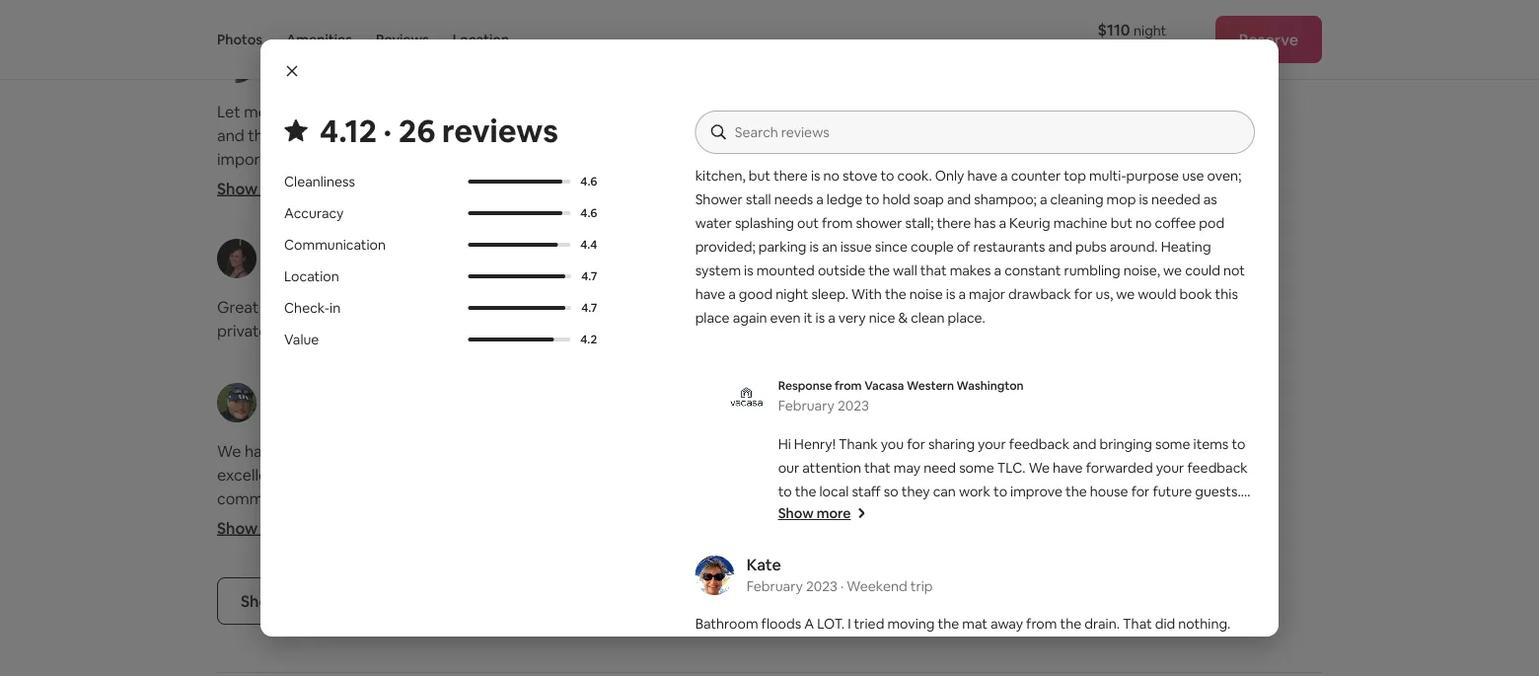 Task type: describe. For each thing, give the bounding box(es) containing it.
bringing
[[1100, 435, 1153, 453]]

very inside we have to say it is a nice, clean, up-dated place, wifi is excellent and it is dog friendly. however, we have the following comments on this place. as it is advertised with a kitchen, but there is no stove to cook. only have a counter top multi-purpose use oven; shower stall needs a ledge to hold soap and shampoo; a cleaning mop is needed as water splashing out from shower stall; there has a keurig machine but no coffee pod provided; parking is an issue since couple of restaurants and pubs around. heating system is mounted outside the wall that makes a constant rumbling noise, we could not have a good night sleep. with the noise is a major drawback for us, we would book this place again even it is a very nice & clean place.
[[839, 309, 866, 327]]

maybe
[[601, 196, 651, 216]]

show inside button
[[241, 591, 281, 611]]

find
[[217, 409, 245, 429]]

0 vertical spatial door
[[433, 291, 468, 311]]

0 vertical spatial our
[[778, 459, 800, 477]]

outside for we have to say it is a nice, clean, up-dated place, wifi is excellent and it is dog friendly. however, we have the following comments on this place. as it is advertised with a kitchen, but there is no stove to cook. only have a counter top multi- purpose use oven; shower stall needs a ledge to hold soap and shampoo; a cleaning mop is needed as water splashing out from shower stall; there has a keurig machine but no coffee pod provided; parking is an issue since couple of restaurants and pubs around. heating system is mounted outside the wall that makes a constant rumbling noise, we could n
[[547, 630, 601, 650]]

with inside let me start off first by saying the property itself is beautiful and the home is new and as pictured. i think after a few very important fixes that it could be a great spot but not at this point. upon getting to the property i was pleasantly surprised until the key wouldn't come out of the door. thought maybe it was a quick fix but it ended in a locksmith having to come out. eileen offered a $50 credit towards dinner while we waited for locksmith(credit never came). locksmith comes and has to completely remove lock from door and then told us we wouldn't have a door that locks until the morning. after the property manager was notified and asked for a replacement, she stopped answering. eventually after being told too book another place and i would be refunded, vacasa managed to find another property in the city so we could finally have a place with locking doors around 11pm
[[260, 433, 292, 453]]

future
[[1153, 483, 1192, 500]]

has inside the cool looking bed frame has pointy corners (two bruises). there were no instructions in the unit if you had any questions about anything. like a fire ext? the parking for this unit is supposed to be on the street and was not always available because  the location is very busy. many restaurants in the area meant lots of cars. to get to the unit you have to come from the north to turn right onto
[[979, 512, 1004, 532]]

private.
[[217, 320, 272, 340]]

not inside we have to say it is a nice, clean, up-dated place, wifi is excellent and it is dog friendly. however, we have the following comments on this place. as it is advertised with a kitchen, but there is no stove to cook. only have a counter top multi-purpose use oven; shower stall needs a ledge to hold soap and shampoo; a cleaning mop is needed as water splashing out from shower stall; there has a keurig machine but no coffee pod provided; parking is an issue since couple of restaurants and pubs around. heating system is mounted outside the wall that makes a constant rumbling noise, we could not have a good night sleep. with the noise is a major drawback for us, we would book this place again even it is a very nice & clean place.
[[1224, 262, 1245, 279]]

in inside the 4.12 · 26 reviews dialog
[[330, 299, 341, 317]]

an for we have to say it is a nice, clean, up-dated place, wifi is excellent and it is dog friendly. however, we have the following comments on this place. as it is advertised with a kitchen, but there is no stove to cook. only have a counter top multi- purpose use oven; shower stall needs a ledge to hold soap and shampoo; a cleaning mop is needed as water splashing out from shower stall; there has a keurig machine but no coffee pod provided; parking is an issue since couple of restaurants and pubs around. heating system is mounted outside the wall that makes a constant rumbling noise, we could n
[[395, 606, 412, 627]]

not inside the cool looking bed frame has pointy corners (two bruises). there were no instructions in the unit if you had any questions about anything. like a fire ext? the parking for this unit is supposed to be on the street and was not always available because  the location is very busy. many restaurants in the area meant lots of cars. to get to the unit you have to come from the north to turn right onto
[[809, 606, 834, 627]]

from inside we have to say it is a nice, clean, up-dated place, wifi is excellent and it is dog friendly. however, we have the following comments on this place. as it is advertised with a kitchen, but there is no stove to cook. only have a counter top multi- purpose use oven; shower stall needs a ledge to hold soap and shampoo; a cleaning mop is needed as water splashing out from shower stall; there has a keurig machine but no coffee pod provided; parking is an issue since couple of restaurants and pubs around. heating system is mounted outside the wall that makes a constant rumbling noise, we could n
[[217, 583, 252, 603]]

locksmith
[[445, 220, 515, 240]]

tried inside the 4.12 · 26 reviews dialog
[[854, 615, 885, 633]]

kate image
[[695, 556, 735, 595]]

place down find on the bottom left
[[217, 433, 257, 453]]

any inside the cool looking bed frame has pointy corners (two bruises). there were no instructions in the unit if you had any questions about anything. like a fire ext? the parking for this unit is supposed to be on the street and was not always available because  the location is very busy. many restaurants in the area meant lots of cars. to get to the unit you have to come from the north to turn right onto
[[1123, 535, 1148, 556]]

lock
[[361, 291, 391, 311]]

multi- for we have to say it is a nice, clean, up-dated place, wifi is excellent and it is dog friendly. however, we have the following comments on this place. as it is advertised with a kitchen, but there is no stove to cook. only have a counter top multi-purpose use oven; shower stall needs a ledge to hold soap and shampoo; a cleaning mop is needed as water splashing out from shower stall; there has a keurig machine but no coffee pod provided; parking is an issue since couple of restaurants and pubs around. heating system is mounted outside the wall that makes a constant rumbling noise, we could not have a good night sleep. with the noise is a major drawback for us, we would book this place again even it is a very nice & clean place.
[[1089, 167, 1127, 185]]

outside for we have to say it is a nice, clean, up-dated place, wifi is excellent and it is dog friendly. however, we have the following comments on this place. as it is advertised with a kitchen, but there is no stove to cook. only have a counter top multi-purpose use oven; shower stall needs a ledge to hold soap and shampoo; a cleaning mop is needed as water splashing out from shower stall; there has a keurig machine but no coffee pod provided; parking is an issue since couple of restaurants and pubs around. heating system is mounted outside the wall that makes a constant rumbling noise, we could not have a good night sleep. with the noise is a major drawback for us, we would book this place again even it is a very nice & clean place.
[[818, 262, 866, 279]]

may for christine
[[268, 261, 294, 278]]

kate february 2023
[[829, 381, 920, 422]]

in up ext? on the right bottom
[[974, 535, 986, 556]]

0 horizontal spatial no
[[967, 488, 988, 508]]

thoughtfully
[[991, 101, 1080, 121]]

place, for we have to say it is a nice, clean, up-dated place, wifi is excellent and it is dog friendly. however, we have the following comments on this place. as it is advertised with a kitchen, but there is no stove to cook. only have a counter top multi- purpose use oven; shower stall needs a ledge to hold soap and shampoo; a cleaning mop is needed as water splashing out from shower stall; there has a keurig machine but no coffee pod provided; parking is an issue since couple of restaurants and pubs around. heating system is mounted outside the wall that makes a constant rumbling noise, we could n
[[523, 441, 566, 461]]

vacasa
[[503, 385, 553, 406]]

important
[[217, 149, 291, 169]]

instructions
[[885, 535, 970, 556]]

4.4
[[580, 237, 597, 252]]

from inside let me start off first by saying the property itself is beautiful and the home is new and as pictured. i think after a few very important fixes that it could be a great spot but not at this point. upon getting to the property i was pleasantly surprised until the key wouldn't come out of the door. thought maybe it was a quick fix but it ended in a locksmith having to come out. eileen offered a $50 credit towards dinner while we waited for locksmith(credit never came). locksmith comes and has to completely remove lock from door and then told us we wouldn't have a door that locks until the morning. after the property manager was notified and asked for a replacement, she stopped answering. eventually after being told too book another place and i would be refunded, vacasa managed to find another property in the city so we could finally have a place with locking doors around 11pm
[[394, 291, 430, 311]]

pod for we have to say it is a nice, clean, up-dated place, wifi is excellent and it is dog friendly. however, we have the following comments on this place. as it is advertised with a kitchen, but there is no stove to cook. only have a counter top multi-purpose use oven; shower stall needs a ledge to hold soap and shampoo; a cleaning mop is needed as water splashing out from shower stall; there has a keurig machine but no coffee pod provided; parking is an issue since couple of restaurants and pubs around. heating system is mounted outside the wall that makes a constant rumbling noise, we could not have a good night sleep. with the noise is a major drawback for us, we would book this place again even it is a very nice & clean place.
[[1199, 214, 1225, 232]]

this inside the cool looking bed frame has pointy corners (two bruises). there were no instructions in the unit if you had any questions about anything. like a fire ext? the parking for this unit is supposed to be on the street and was not always available because  the location is very busy. many restaurants in the area meant lots of cars. to get to the unit you have to come from the north to turn right onto
[[892, 583, 918, 603]]

1 vertical spatial some
[[959, 459, 994, 477]]

william
[[829, 237, 883, 258]]

could inside we have to say it is a nice, clean, up-dated place, wifi is excellent and it is dog friendly. however, we have the following comments on this place. as it is advertised with a kitchen, but there is no stove to cook. only have a counter top multi- purpose use oven; shower stall needs a ledge to hold soap and shampoo; a cleaning mop is needed as water splashing out from shower stall; there has a keurig machine but no coffee pod provided; parking is an issue since couple of restaurants and pubs around. heating system is mounted outside the wall that makes a constant rumbling noise, we could n
[[520, 654, 560, 674]]

1 horizontal spatial squeegee
[[1028, 464, 1101, 485]]

meant
[[985, 630, 1032, 650]]

get
[[1143, 630, 1168, 650]]

saying
[[387, 101, 433, 121]]

us inside let me start off first by saying the property itself is beautiful and the home is new and as pictured. i think after a few very important fixes that it could be a great spot but not at this point. upon getting to the property i was pleasantly surprised until the key wouldn't come out of the door. thought maybe it was a quick fix but it ended in a locksmith having to come out. eileen offered a $50 credit towards dinner while we waited for locksmith(credit never came). locksmith comes and has to completely remove lock from door and then told us we wouldn't have a door that locks until the morning. after the property manager was notified and asked for a replacement, she stopped answering. eventually after being told too book another place and i would be refunded, vacasa managed to find another property in the city so we could finally have a place with locking doors around 11pm
[[572, 291, 588, 311]]

tlc.
[[997, 459, 1026, 477]]

from up 'north'
[[1026, 615, 1057, 633]]

hours
[[1132, 506, 1168, 524]]

0 vertical spatial bathroom
[[778, 441, 850, 461]]

answering.
[[311, 362, 389, 382]]

following for we have to say it is a nice, clean, up-dated place, wifi is excellent and it is dog friendly. however, we have the following comments on this place. as it is advertised with a kitchen, but there is no stove to cook. only have a counter top multi-purpose use oven; shower stall needs a ledge to hold soap and shampoo; a cleaning mop is needed as water splashing out from shower stall; there has a keurig machine but no coffee pod provided; parking is an issue since couple of restaurants and pubs around. heating system is mounted outside the wall that makes a constant rumbling noise, we could not have a good night sleep. with the noise is a major drawback for us, we would book this place again even it is a very nice & clean place.
[[837, 143, 895, 161]]

so inside "hi henry! thank you for sharing your feedback and bringing some items to our attention that may need some tlc. we have forwarded your feedback to the local staff so they can work to improve the house for future guests. please know that our guest services team is available 24 hours a day to assist should any concerns arise during your visit. we hope you choose to stay with us again!"
[[884, 483, 899, 500]]

in left area
[[906, 630, 918, 650]]

was up eileen
[[217, 220, 245, 240]]

hi henry! thank you for sharing your feedback and bringing some items to our attention that may need some tlc. we have forwarded your feedback to the local staff so they can work to improve the house for future guests. please know that our guest services team is available 24 hours a day to assist should any concerns arise during your visit. we hope you choose to stay with us again!
[[778, 435, 1248, 571]]

reviews for show all 26 reviews
[[326, 591, 383, 611]]

as for we have to say it is a nice, clean, up-dated place, wifi is excellent and it is dog friendly. however, we have the following comments on this place. as it is advertised with a kitchen, but there is no stove to cook. only have a counter top multi-purpose use oven; shower stall needs a ledge to hold soap and shampoo; a cleaning mop is needed as water splashing out from shower stall; there has a keurig machine but no coffee pod provided; parking is an issue since couple of restaurants and pubs around. heating system is mounted outside the wall that makes a constant rumbling noise, we could not have a good night sleep. with the noise is a major drawback for us, we would book this place again even it is a very nice & clean place.
[[1204, 190, 1218, 208]]

us inside "hi henry! thank you for sharing your feedback and bringing some items to our attention that may need some tlc. we have forwarded your feedback to the local staff so they can work to improve the house for future guests. please know that our guest services team is available 24 hours a day to assist should any concerns arise during your visit. we hope you choose to stay with us again!"
[[838, 554, 852, 571]]

getting
[[305, 172, 359, 192]]

reserve
[[1239, 29, 1299, 49]]

for up being
[[523, 338, 544, 358]]

may for william
[[829, 261, 855, 278]]

show more button for stove
[[217, 518, 316, 538]]

managed
[[556, 385, 625, 406]]

book inside we have to say it is a nice, clean, up-dated place, wifi is excellent and it is dog friendly. however, we have the following comments on this place. as it is advertised with a kitchen, but there is no stove to cook. only have a counter top multi-purpose use oven; shower stall needs a ledge to hold soap and shampoo; a cleaning mop is needed as water splashing out from shower stall; there has a keurig machine but no coffee pod provided; parking is an issue since couple of restaurants and pubs around. heating system is mounted outside the wall that makes a constant rumbling noise, we could not have a good night sleep. with the noise is a major drawback for us, we would book this place again even it is a very nice & clean place.
[[1180, 285, 1212, 303]]

1 horizontal spatial some
[[1156, 435, 1191, 453]]

door.
[[495, 196, 532, 216]]

stopped
[[246, 362, 308, 382]]

from left items on the bottom
[[1156, 441, 1191, 461]]

property up think
[[464, 101, 529, 121]]

0 vertical spatial moving
[[997, 441, 1051, 461]]

you down because
[[935, 639, 958, 656]]

as for we have to say it is a nice, clean, up-dated place, wifi is excellent and it is dog friendly. however, we have the following comments on this place. as it is advertised with a kitchen, but there is no stove to cook. only have a counter top multi- purpose use oven; shower stall needs a ledge to hold soap and shampoo; a cleaning mop is needed as water splashing out from shower stall; there has a keurig machine but no coffee pod provided; parking is an issue since couple of restaurants and pubs around. heating system is mounted outside the wall that makes a constant rumbling noise, we could n
[[479, 559, 495, 579]]

1 horizontal spatial floods
[[853, 441, 899, 461]]

· inside christine may 2023 · weekend trip
[[332, 261, 335, 278]]

you down hours
[[1149, 530, 1172, 548]]

0 horizontal spatial drain.
[[778, 464, 818, 485]]

guests.
[[1195, 483, 1241, 500]]

appointed,
[[1084, 101, 1162, 121]]

property up the locking
[[310, 409, 374, 429]]

towels inside list
[[1093, 488, 1141, 508]]

in up towards
[[417, 220, 429, 240]]

as for we have to say it is a nice, clean, up-dated place, wifi is excellent and it is dog friendly. however, we have the following comments on this place. as it is advertised with a kitchen, but there is no stove to cook. only have a counter top multi- purpose use oven; shower stall needs a ledge to hold soap and shampoo; a cleaning mop is needed as water splashing out from shower stall; there has a keurig machine but no coffee pod provided; parking is an issue since couple of restaurants and pubs around. heating system is mounted outside the wall that makes a constant rumbling noise, we could n
[[397, 488, 415, 508]]

0 vertical spatial be
[[422, 149, 441, 169]]

and inside the cool looking bed frame has pointy corners (two bruises). there were no instructions in the unit if you had any questions about anything. like a fire ext? the parking for this unit is supposed to be on the street and was not always available because  the location is very busy. many restaurants in the area meant lots of cars. to get to the unit you have to come from the north to turn right onto
[[1181, 583, 1208, 603]]

only for we have to say it is a nice, clean, up-dated place, wifi is excellent and it is dog friendly. however, we have the following comments on this place. as it is advertised with a kitchen, but there is no stove to cook. only have a counter top multi- purpose use oven; shower stall needs a ledge to hold soap and shampoo; a cleaning mop is needed as water splashing out from shower stall; there has a keurig machine but no coffee pod provided; parking is an issue since couple of restaurants and pubs around. heating system is mounted outside the wall that makes a constant rumbling noise, we could n
[[402, 512, 435, 532]]

a inside "hi henry! thank you for sharing your feedback and bringing some items to our attention that may need some tlc. we have forwarded your feedback to the local staff so they can work to improve the house for future guests. please know that our guest services team is available 24 hours a day to assist should any concerns arise during your visit. we hope you choose to stay with us again!"
[[1171, 506, 1178, 524]]

0 vertical spatial mat
[[1083, 441, 1112, 461]]

1 vertical spatial your
[[1156, 459, 1185, 477]]

26 for all
[[304, 591, 323, 611]]

communication
[[284, 236, 386, 254]]

is inside "hi henry! thank you for sharing your feedback and bringing some items to our attention that may need some tlc. we have forwarded your feedback to the local staff so they can work to improve the house for future guests. please know that our guest services team is available 24 hours a day to assist should any concerns arise during your visit. we hope you choose to stay with us again!"
[[1043, 506, 1053, 524]]

pointy
[[1008, 512, 1054, 532]]

place right cars.
[[1122, 639, 1157, 656]]

that inside we have to say it is a nice, clean, up-dated place, wifi is excellent and it is dog friendly. however, we have the following comments on this place. as it is advertised with a kitchen, but there is no stove to cook. only have a counter top multi-purpose use oven; shower stall needs a ledge to hold soap and shampoo; a cleaning mop is needed as water splashing out from shower stall; there has a keurig machine but no coffee pod provided; parking is an issue since couple of restaurants and pubs around. heating system is mounted outside the wall that makes a constant rumbling noise, we could not have a good night sleep. with the noise is a major drawback for us, we would book this place again even it is a very nice & clean place.
[[921, 262, 947, 279]]

cleaning for we have to say it is a nice, clean, up-dated place, wifi is excellent and it is dog friendly. however, we have the following comments on this place. as it is advertised with a kitchen, but there is no stove to cook. only have a counter top multi-purpose use oven; shower stall needs a ledge to hold soap and shampoo; a cleaning mop is needed as water splashing out from shower stall; there has a keurig machine but no coffee pod provided; parking is an issue since couple of restaurants and pubs around. heating system is mounted outside the wall that makes a constant rumbling noise, we could not have a good night sleep. with the noise is a major drawback for us, we would book this place again even it is a very nice & clean place.
[[1051, 190, 1104, 208]]

needs for we have to say it is a nice, clean, up-dated place, wifi is excellent and it is dog friendly. however, we have the following comments on this place. as it is advertised with a kitchen, but there is no stove to cook. only have a counter top multi-purpose use oven; shower stall needs a ledge to hold soap and shampoo; a cleaning mop is needed as water splashing out from shower stall; there has a keurig machine but no coffee pod provided; parking is an issue since couple of restaurants and pubs around. heating system is mounted outside the wall that makes a constant rumbling noise, we could not have a good night sleep. with the noise is a major drawback for us, we would book this place again even it is a very nice & clean place.
[[774, 190, 813, 208]]

come inside the cool looking bed frame has pointy corners (two bruises). there were no instructions in the unit if you had any questions about anything. like a fire ext? the parking for this unit is supposed to be on the street and was not always available because  the location is very busy. many restaurants in the area meant lots of cars. to get to the unit you have to come from the north to turn right onto
[[896, 654, 937, 674]]

you up assist at bottom right
[[778, 488, 804, 508]]

0 vertical spatial location
[[453, 31, 509, 48]]

0 vertical spatial away
[[1115, 441, 1153, 461]]

splashing for we have to say it is a nice, clean, up-dated place, wifi is excellent and it is dog friendly. however, we have the following comments on this place. as it is advertised with a kitchen, but there is no stove to cook. only have a counter top multi- purpose use oven; shower stall needs a ledge to hold soap and shampoo; a cleaning mop is needed as water splashing out from shower stall; there has a keurig machine but no coffee pod provided; parking is an issue since couple of restaurants and pubs around. heating system is mounted outside the wall that makes a constant rumbling noise, we could n
[[544, 559, 612, 579]]

as inside let me start off first by saying the property itself is beautiful and the home is new and as pictured. i think after a few very important fixes that it could be a great spot but not at this point. upon getting to the property i was pleasantly surprised until the key wouldn't come out of the door. thought maybe it was a quick fix but it ended in a locksmith having to come out. eileen offered a $50 credit towards dinner while we waited for locksmith(credit never came). locksmith comes and has to completely remove lock from door and then told us we wouldn't have a door that locks until the morning. after the property manager was notified and asked for a replacement, she stopped answering. eventually after being told too book another place and i would be refunded, vacasa managed to find another property in the city so we could finally have a place with locking doors around 11pm
[[400, 125, 416, 145]]

weekend inside christine may 2023 · weekend trip
[[338, 261, 399, 278]]

place. left the nice
[[823, 297, 866, 317]]

however, for we have to say it is a nice, clean, up-dated place, wifi is excellent and it is dog friendly. however, we have the following comments on this place. as it is advertised with a kitchen, but there is no stove to cook. only have a counter top multi-purpose use oven; shower stall needs a ledge to hold soap and shampoo; a cleaning mop is needed as water splashing out from shower stall; there has a keurig machine but no coffee pod provided; parking is an issue since couple of restaurants and pubs around. heating system is mounted outside the wall that makes a constant rumbling noise, we could not have a good night sleep. with the noise is a major drawback for us, we would book this place again even it is a very nice & clean place.
[[695, 143, 754, 161]]

1 horizontal spatial after
[[536, 125, 571, 145]]

beautiful
[[778, 101, 842, 121]]

2 vertical spatial your
[[1026, 530, 1054, 548]]

itself
[[532, 101, 568, 121]]

4.6 for cleanliness
[[581, 174, 597, 189]]

never
[[339, 267, 380, 287]]

with inside we have to say it is a nice, clean, up-dated place, wifi is excellent and it is dog friendly. however, we have the following comments on this place. as it is advertised with a kitchen, but there is no stove to cook. only have a counter top multi-purpose use oven; shower stall needs a ledge to hold soap and shampoo; a cleaning mop is needed as water splashing out from shower stall; there has a keurig machine but no coffee pod provided; parking is an issue since couple of restaurants and pubs around. heating system is mounted outside the wall that makes a constant rumbling noise, we could not have a good night sleep. with the noise is a major drawback for us, we would book this place again even it is a very nice & clean place.
[[1170, 143, 1197, 161]]

0 vertical spatial feedback
[[1009, 435, 1070, 453]]

team
[[1007, 506, 1040, 524]]

noise, for we have to say it is a nice, clean, up-dated place, wifi is excellent and it is dog friendly. however, we have the following comments on this place. as it is advertised with a kitchen, but there is no stove to cook. only have a counter top multi-purpose use oven; shower stall needs a ledge to hold soap and shampoo; a cleaning mop is needed as water splashing out from shower stall; there has a keurig machine but no coffee pod provided; parking is an issue since couple of restaurants and pubs around. heating system is mounted outside the wall that makes a constant rumbling noise, we could not have a good night sleep. with the noise is a major drawback for us, we would book this place again even it is a very nice & clean place.
[[1124, 262, 1161, 279]]

excellent for we have to say it is a nice, clean, up-dated place, wifi is excellent and it is dog friendly. however, we have the following comments on this place. as it is advertised with a kitchen, but there is no stove to cook. only have a counter top multi-purpose use oven; shower stall needs a ledge to hold soap and shampoo; a cleaning mop is needed as water splashing out from shower stall; there has a keurig machine but no coffee pod provided; parking is an issue since couple of restaurants and pubs around. heating system is mounted outside the wall that makes a constant rumbling noise, we could not have a good night sleep. with the noise is a major drawback for us, we would book this place again even it is a very nice & clean place.
[[1042, 119, 1099, 137]]

we inside we have to say it is a nice, clean, up-dated place, wifi is excellent and it is dog friendly. however, we have the following comments on this place. as it is advertised with a kitchen, but there is no stove to cook. only have a counter top multi- purpose use oven; shower stall needs a ledge to hold soap and shampoo; a cleaning mop is needed as water splashing out from shower stall; there has a keurig machine but no coffee pod provided; parking is an issue since couple of restaurants and pubs around. heating system is mounted outside the wall that makes a constant rumbling noise, we could n
[[217, 441, 241, 461]]

0 vertical spatial hang
[[1053, 488, 1090, 508]]

know
[[822, 506, 856, 524]]

check-
[[284, 299, 330, 317]]

water for we have to say it is a nice, clean, up-dated place, wifi is excellent and it is dog friendly. however, we have the following comments on this place. as it is advertised with a kitchen, but there is no stove to cook. only have a counter top multi- purpose use oven; shower stall needs a ledge to hold soap and shampoo; a cleaning mop is needed as water splashing out from shower stall; there has a keurig machine but no coffee pod provided; parking is an issue since couple of restaurants and pubs around. heating system is mounted outside the wall that makes a constant rumbling noise, we could n
[[499, 559, 541, 579]]

february inside the response from vacasa western washington february 2023
[[778, 397, 835, 414]]

machine for we have to say it is a nice, clean, up-dated place, wifi is excellent and it is dog friendly. however, we have the following comments on this place. as it is advertised with a kitchen, but there is no stove to cook. only have a counter top multi- purpose use oven; shower stall needs a ledge to hold soap and shampoo; a cleaning mop is needed as water splashing out from shower stall; there has a keurig machine but no coffee pod provided; parking is an issue since couple of restaurants and pubs around. heating system is mounted outside the wall that makes a constant rumbling noise, we could n
[[482, 583, 544, 603]]

we have to say it is a nice, clean, up-dated place, wifi is excellent and it is dog friendly. however, we have the following comments on this place. as it is advertised with a kitchen, but there is no stove to cook. only have a counter top multi- purpose use oven; shower stall needs a ledge to hold soap and shampoo; a cleaning mop is needed as water splashing out from shower stall; there has a keurig machine but no coffee pod provided; parking is an issue since couple of restaurants and pubs around. heating system is mounted outside the wall that makes a constant rumbling noise, we could n
[[217, 441, 667, 676]]

4.7 for check-in
[[581, 300, 597, 315]]

trip inside christine may 2023 · weekend trip
[[402, 261, 424, 278]]

february down stay
[[747, 577, 803, 595]]

location
[[1048, 606, 1106, 627]]

mat inside the 4.12 · 26 reviews dialog
[[962, 615, 988, 633]]

available inside "hi henry! thank you for sharing your feedback and bringing some items to our attention that may need some tlc. we have forwarded your feedback to the local staff so they can work to improve the house for future guests. please know that our guest services team is available 24 hours a day to assist should any concerns arise during your visit. we hope you choose to stay with us again!"
[[1056, 506, 1111, 524]]

pubs for we have to say it is a nice, clean, up-dated place, wifi is excellent and it is dog friendly. however, we have the following comments on this place. as it is advertised with a kitchen, but there is no stove to cook. only have a counter top multi- purpose use oven; shower stall needs a ledge to hold soap and shampoo; a cleaning mop is needed as water splashing out from shower stall; there has a keurig machine but no coffee pod provided; parking is an issue since couple of restaurants and pubs around. heating system is mounted outside the wall that makes a constant rumbling noise, we could n
[[248, 630, 284, 650]]

0 horizontal spatial door
[[334, 314, 368, 335]]

i up can
[[952, 441, 956, 461]]

nice, for we have to say it is a nice, clean, up-dated place, wifi is excellent and it is dog friendly. however, we have the following comments on this place. as it is advertised with a kitchen, but there is no stove to cook. only have a counter top multi-purpose use oven; shower stall needs a ledge to hold soap and shampoo; a cleaning mop is needed as water splashing out from shower stall; there has a keurig machine but no coffee pod provided; parking is an issue since couple of restaurants and pubs around. heating system is mounted outside the wall that makes a constant rumbling noise, we could not have a good night sleep. with the noise is a major drawback for us, we would book this place again even it is a very nice & clean place.
[[828, 119, 858, 137]]

very inside let me start off first by saying the property itself is beautiful and the home is new and as pictured. i think after a few very important fixes that it could be a great spot but not at this point. upon getting to the property i was pleasantly surprised until the key wouldn't come out of the door. thought maybe it was a quick fix but it ended in a locksmith having to come out. eileen offered a $50 credit towards dinner while we waited for locksmith(credit never came). locksmith comes and has to completely remove lock from door and then told us we wouldn't have a door that locks until the morning. after the property manager was notified and asked for a replacement, she stopped answering. eventually after being told too book another place and i would be refunded, vacasa managed to find another property in the city so we could finally have a place with locking doors around 11pm
[[618, 125, 649, 145]]

ledge for we have to say it is a nice, clean, up-dated place, wifi is excellent and it is dog friendly. however, we have the following comments on this place. as it is advertised with a kitchen, but there is no stove to cook. only have a counter top multi- purpose use oven; shower stall needs a ledge to hold soap and shampoo; a cleaning mop is needed as water splashing out from shower stall; there has a keurig machine but no coffee pod provided; parking is an issue since couple of restaurants and pubs around. heating system is mounted outside the wall that makes a constant rumbling noise, we could n
[[502, 535, 544, 556]]

26 for night
[[1142, 43, 1156, 59]]

for up may
[[907, 435, 926, 453]]

have inside "hi henry! thank you for sharing your feedback and bringing some items to our attention that may need some tlc. we have forwarded your feedback to the local staff so they can work to improve the house for future guests. please know that our guest services team is available 24 hours a day to assist should any concerns arise during your visit. we hope you choose to stay with us again!"
[[1053, 459, 1083, 477]]

since for we have to say it is a nice, clean, up-dated place, wifi is excellent and it is dog friendly. however, we have the following comments on this place. as it is advertised with a kitchen, but there is no stove to cook. only have a counter top multi- purpose use oven; shower stall needs a ledge to hold soap and shampoo; a cleaning mop is needed as water splashing out from shower stall; there has a keurig machine but no coffee pod provided; parking is an issue since couple of restaurants and pubs around. heating system is mounted outside the wall that makes a constant rumbling noise, we could n
[[455, 606, 493, 627]]

0 vertical spatial another
[[217, 385, 274, 406]]

place down tlc. at the bottom
[[991, 488, 1031, 508]]

$110
[[1098, 19, 1131, 39]]

weekend trip
[[847, 577, 933, 595]]

while
[[523, 243, 561, 263]]

great for great location, near restaurants and stores but still quiet and private. it was perfect!
[[217, 297, 259, 317]]

night inside $110 night 26 reviews
[[1134, 21, 1167, 39]]

eventually
[[393, 362, 466, 382]]

wifi for we have to say it is a nice, clean, up-dated place, wifi is excellent and it is dog friendly. however, we have the following comments on this place. as it is advertised with a kitchen, but there is no stove to cook. only have a counter top multi- purpose use oven; shower stall needs a ledge to hold soap and shampoo; a cleaning mop is needed as water splashing out from shower stall; there has a keurig machine but no coffee pod provided; parking is an issue since couple of restaurants and pubs around. heating system is mounted outside the wall that makes a constant rumbling noise, we could n
[[570, 441, 595, 461]]

however, for we have to say it is a nice, clean, up-dated place, wifi is excellent and it is dog friendly. however, we have the following comments on this place. as it is advertised with a kitchen, but there is no stove to cook. only have a counter top multi- purpose use oven; shower stall needs a ledge to hold soap and shampoo; a cleaning mop is needed as water splashing out from shower stall; there has a keurig machine but no coffee pod provided; parking is an issue since couple of restaurants and pubs around. heating system is mounted outside the wall that makes a constant rumbling noise, we could n
[[438, 464, 506, 485]]

0 vertical spatial lot.
[[917, 441, 948, 461]]

pubs for we have to say it is a nice, clean, up-dated place, wifi is excellent and it is dog friendly. however, we have the following comments on this place. as it is advertised with a kitchen, but there is no stove to cook. only have a counter top multi-purpose use oven; shower stall needs a ledge to hold soap and shampoo; a cleaning mop is needed as water splashing out from shower stall; there has a keurig machine but no coffee pod provided; parking is an issue since couple of restaurants and pubs around. heating system is mounted outside the wall that makes a constant rumbling noise, we could not have a good night sleep. with the noise is a major drawback for us, we would book this place again even it is a very nice & clean place.
[[1076, 238, 1107, 256]]

you down "many"
[[809, 654, 835, 674]]

frame
[[932, 512, 976, 532]]

&
[[899, 309, 908, 327]]

use for we have to say it is a nice, clean, up-dated place, wifi is excellent and it is dog friendly. however, we have the following comments on this place. as it is advertised with a kitchen, but there is no stove to cook. only have a counter top multi- purpose use oven; shower stall needs a ledge to hold soap and shampoo; a cleaning mop is needed as water splashing out from shower stall; there has a keurig machine but no coffee pod provided; parking is an issue since couple of restaurants and pubs around. heating system is mounted outside the wall that makes a constant rumbling noise, we could n
[[281, 535, 306, 556]]

mop for we have to say it is a nice, clean, up-dated place, wifi is excellent and it is dog friendly. however, we have the following comments on this place. as it is advertised with a kitchen, but there is no stove to cook. only have a counter top multi- purpose use oven; shower stall needs a ledge to hold soap and shampoo; a cleaning mop is needed as water splashing out from shower stall; there has a keurig machine but no coffee pod provided; parking is an issue since couple of restaurants and pubs around. heating system is mounted outside the wall that makes a constant rumbling noise, we could n
[[369, 559, 402, 579]]

was up door.
[[485, 172, 514, 192]]

of inside we have to say it is a nice, clean, up-dated place, wifi is excellent and it is dog friendly. however, we have the following comments on this place. as it is advertised with a kitchen, but there is no stove to cook. only have a counter top multi- purpose use oven; shower stall needs a ledge to hold soap and shampoo; a cleaning mop is needed as water splashing out from shower stall; there has a keurig machine but no coffee pod provided; parking is an issue since couple of restaurants and pubs around. heating system is mounted outside the wall that makes a constant rumbling noise, we could n
[[549, 606, 564, 627]]

cool
[[809, 512, 840, 532]]

onto
[[1142, 654, 1176, 674]]

pictured.
[[420, 125, 485, 145]]

list containing lucy
[[209, 42, 1330, 676]]

new
[[335, 125, 366, 145]]

ext?
[[967, 559, 998, 579]]

restaurants inside we have to say it is a nice, clean, up-dated place, wifi is excellent and it is dog friendly. however, we have the following comments on this place. as it is advertised with a kitchen, but there is no stove to cook. only have a counter top multi- purpose use oven; shower stall needs a ledge to hold soap and shampoo; a cleaning mop is needed as water splashing out from shower stall; there has a keurig machine but no coffee pod provided; parking is an issue since couple of restaurants and pubs around. heating system is mounted outside the wall that makes a constant rumbling noise, we could n
[[568, 606, 650, 627]]

parking for we have to say it is a nice, clean, up-dated place, wifi is excellent and it is dog friendly. however, we have the following comments on this place. as it is advertised with a kitchen, but there is no stove to cook. only have a counter top multi-purpose use oven; shower stall needs a ledge to hold soap and shampoo; a cleaning mop is needed as water splashing out from shower stall; there has a keurig machine but no coffee pod provided; parking is an issue since couple of restaurants and pubs around. heating system is mounted outside the wall that makes a constant rumbling noise, we could not have a good night sleep. with the noise is a major drawback for us, we would book this place again even it is a very nice & clean place.
[[759, 238, 807, 256]]

1 vertical spatial come
[[589, 220, 630, 240]]

out for we have to say it is a nice, clean, up-dated place, wifi is excellent and it is dog friendly. however, we have the following comments on this place. as it is advertised with a kitchen, but there is no stove to cook. only have a counter top multi-purpose use oven; shower stall needs a ledge to hold soap and shampoo; a cleaning mop is needed as water splashing out from shower stall; there has a keurig machine but no coffee pod provided; parking is an issue since couple of restaurants and pubs around. heating system is mounted outside the wall that makes a constant rumbling noise, we could not have a good night sleep. with the noise is a major drawback for us, we would book this place again even it is a very nice & clean place.
[[797, 214, 819, 232]]

arise
[[949, 530, 979, 548]]

no inside the cool looking bed frame has pointy corners (two bruises). there were no instructions in the unit if you had any questions about anything. like a fire ext? the parking for this unit is supposed to be on the street and was not always available because  the location is very busy. many restaurants in the area meant lots of cars. to get to the unit you have to come from the north to turn right onto
[[863, 535, 882, 556]]

we up improve
[[1029, 459, 1050, 477]]

0 vertical spatial until
[[217, 196, 248, 216]]

1 horizontal spatial wouldn't
[[308, 196, 372, 216]]

4.12
[[320, 110, 377, 151]]

we right 'visit.'
[[1089, 530, 1110, 548]]

1 horizontal spatial feedback
[[1188, 459, 1248, 477]]

parking inside the cool looking bed frame has pointy corners (two bruises). there were no instructions in the unit if you had any questions about anything. like a fire ext? the parking for this unit is supposed to be on the street and was not always available because  the location is very busy. many restaurants in the area meant lots of cars. to get to the unit you have to come from the north to turn right onto
[[809, 583, 864, 603]]

0 vertical spatial come
[[375, 196, 416, 216]]

0 vertical spatial either.
[[1144, 488, 1190, 508]]

wall for we have to say it is a nice, clean, up-dated place, wifi is excellent and it is dog friendly. however, we have the following comments on this place. as it is advertised with a kitchen, but there is no stove to cook. only have a counter top multi- purpose use oven; shower stall needs a ledge to hold soap and shampoo; a cleaning mop is needed as water splashing out from shower stall; there has a keurig machine but no coffee pod provided; parking is an issue since couple of restaurants and pubs around. heating system is mounted outside the wall that makes a constant rumbling noise, we could n
[[633, 630, 660, 650]]

property down great
[[410, 172, 475, 192]]

clean, for we have to say it is a nice, clean, up-dated place, wifi is excellent and it is dog friendly. however, we have the following comments on this place. as it is advertised with a kitchen, but there is no stove to cook. only have a counter top multi-purpose use oven; shower stall needs a ledge to hold soap and shampoo; a cleaning mop is needed as water splashing out from shower stall; there has a keurig machine but no coffee pod provided; parking is an issue since couple of restaurants and pubs around. heating system is mounted outside the wall that makes a constant rumbling noise, we could not have a good night sleep. with the noise is a major drawback for us, we would book this place again even it is a very nice & clean place.
[[861, 119, 898, 137]]

this inside let me start off first by saying the property itself is beautiful and the home is new and as pictured. i think after a few very important fixes that it could be a great spot but not at this point. upon getting to the property i was pleasantly surprised until the key wouldn't come out of the door. thought maybe it was a quick fix but it ended in a locksmith having to come out. eileen offered a $50 credit towards dinner while we waited for locksmith(credit never came). locksmith comes and has to completely remove lock from door and then told us we wouldn't have a door that locks until the morning. after the property manager was notified and asked for a replacement, she stopped answering. eventually after being told too book another place and i would be refunded, vacasa managed to find another property in the city so we could finally have a place with locking doors around 11pm
[[610, 149, 636, 169]]

provided; for we have to say it is a nice, clean, up-dated place, wifi is excellent and it is dog friendly. however, we have the following comments on this place. as it is advertised with a kitchen, but there is no stove to cook. only have a counter top multi-purpose use oven; shower stall needs a ledge to hold soap and shampoo; a cleaning mop is needed as water splashing out from shower stall; there has a keurig machine but no coffee pod provided; parking is an issue since couple of restaurants and pubs around. heating system is mounted outside the wall that makes a constant rumbling noise, we could not have a good night sleep. with the noise is a major drawback for us, we would book this place again even it is a very nice & clean place.
[[695, 238, 756, 256]]

towels inside the 4.12 · 26 reviews dialog
[[1211, 639, 1253, 656]]

vacasa
[[865, 378, 904, 393]]

show more inside the 4.12 · 26 reviews dialog
[[778, 504, 851, 522]]

for up hours
[[1132, 483, 1150, 500]]

like
[[895, 559, 924, 579]]

purpose for we have to say it is a nice, clean, up-dated place, wifi is excellent and it is dog friendly. however, we have the following comments on this place. as it is advertised with a kitchen, but there is no stove to cook. only have a counter top multi- purpose use oven; shower stall needs a ledge to hold soap and shampoo; a cleaning mop is needed as water splashing out from shower stall; there has a keurig machine but no coffee pod provided; parking is an issue since couple of restaurants and pubs around. heating system is mounted outside the wall that makes a constant rumbling noise, we could n
[[217, 535, 277, 556]]

more inside the 4.12 · 26 reviews dialog
[[817, 504, 851, 522]]

dated for we have to say it is a nice, clean, up-dated place, wifi is excellent and it is dog friendly. however, we have the following comments on this place. as it is advertised with a kitchen, but there is no stove to cook. only have a counter top multi-purpose use oven; shower stall needs a ledge to hold soap and shampoo; a cleaning mop is needed as water splashing out from shower stall; there has a keurig machine but no coffee pod provided; parking is an issue since couple of restaurants and pubs around. heating system is mounted outside the wall that makes a constant rumbling noise, we could not have a good night sleep. with the noise is a major drawback for us, we would book this place again even it is a very nice & clean place.
[[922, 119, 960, 137]]

dry inside the 4.12 · 26 reviews dialog
[[1000, 639, 1021, 656]]

they
[[902, 483, 930, 500]]

you inside the 4.12 · 26 reviews dialog
[[695, 639, 719, 656]]

of inside the cool looking bed frame has pointy corners (two bruises). there were no instructions in the unit if you had any questions about anything. like a fire ext? the parking for this unit is supposed to be on the street and was not always available because  the location is very busy. many restaurants in the area meant lots of cars. to get to the unit you have to come from the north to turn right onto
[[1065, 630, 1081, 650]]

water for we have to say it is a nice, clean, up-dated place, wifi is excellent and it is dog friendly. however, we have the following comments on this place. as it is advertised with a kitchen, but there is no stove to cook. only have a counter top multi-purpose use oven; shower stall needs a ledge to hold soap and shampoo; a cleaning mop is needed as water splashing out from shower stall; there has a keurig machine but no coffee pod provided; parking is an issue since couple of restaurants and pubs around. heating system is mounted outside the wall that makes a constant rumbling noise, we could not have a good night sleep. with the noise is a major drawback for us, we would book this place again even it is a very nice & clean place.
[[695, 214, 732, 232]]

keurig for we have to say it is a nice, clean, up-dated place, wifi is excellent and it is dog friendly. however, we have the following comments on this place. as it is advertised with a kitchen, but there is no stove to cook. only have a counter top multi- purpose use oven; shower stall needs a ledge to hold soap and shampoo; a cleaning mop is needed as water splashing out from shower stall; there has a keurig machine but no coffee pod provided; parking is an issue since couple of restaurants and pubs around. heating system is mounted outside the wall that makes a constant rumbling noise, we could n
[[431, 583, 478, 603]]

great
[[456, 149, 495, 169]]

restaurants inside 'great location, near restaurants and stores but still quiet and private. it was perfect!'
[[364, 297, 446, 317]]

could inside we have to say it is a nice, clean, up-dated place, wifi is excellent and it is dog friendly. however, we have the following comments on this place. as it is advertised with a kitchen, but there is no stove to cook. only have a counter top multi-purpose use oven; shower stall needs a ledge to hold soap and shampoo; a cleaning mop is needed as water splashing out from shower stall; there has a keurig machine but no coffee pod provided; parking is an issue since couple of restaurants and pubs around. heating system is mounted outside the wall that makes a constant rumbling noise, we could not have a good night sleep. with the noise is a major drawback for us, we would book this place again even it is a very nice & clean place.
[[1185, 262, 1221, 279]]

cleaning for we have to say it is a nice, clean, up-dated place, wifi is excellent and it is dog friendly. however, we have the following comments on this place. as it is advertised with a kitchen, but there is no stove to cook. only have a counter top multi- purpose use oven; shower stall needs a ledge to hold soap and shampoo; a cleaning mop is needed as water splashing out from shower stall; there has a keurig machine but no coffee pod provided; parking is an issue since couple of restaurants and pubs around. heating system is mounted outside the wall that makes a constant rumbling noise, we could n
[[304, 559, 365, 579]]

fire
[[939, 559, 964, 579]]

locking
[[295, 433, 347, 453]]

february 2023
[[747, 577, 838, 595]]

0 vertical spatial off.
[[941, 488, 964, 508]]

0 vertical spatial had
[[978, 464, 1006, 485]]

you up may
[[881, 435, 904, 453]]

trip inside the 4.12 · 26 reviews dialog
[[911, 577, 933, 595]]

1 vertical spatial told
[[553, 362, 582, 382]]

in up doors
[[378, 409, 390, 429]]

0 vertical spatial dry
[[851, 488, 875, 508]]

after
[[577, 314, 615, 335]]

any inside "hi henry! thank you for sharing your feedback and bringing some items to our attention that may need some tlc. we have forwarded your feedback to the local staff so they can work to improve the house for future guests. please know that our guest services team is available 24 hours a day to assist should any concerns arise during your visit. we hope you choose to stay with us again!"
[[862, 530, 884, 548]]

0 vertical spatial yourself
[[879, 488, 937, 508]]

with inside "hi henry! thank you for sharing your feedback and bringing some items to our attention that may need some tlc. we have forwarded your feedback to the local staff so they can work to improve the house for future guests. please know that our guest services team is available 24 hours a day to assist should any concerns arise during your visit. we hope you choose to stay with us again!"
[[808, 554, 835, 571]]

about
[[778, 559, 821, 579]]

stall; for we have to say it is a nice, clean, up-dated place, wifi is excellent and it is dog friendly. however, we have the following comments on this place. as it is advertised with a kitchen, but there is no stove to cook. only have a counter top multi- purpose use oven; shower stall needs a ledge to hold soap and shampoo; a cleaning mop is needed as water splashing out from shower stall; there has a keurig machine but no coffee pod provided; parking is an issue since couple of restaurants and pubs around. heating system is mounted outside the wall that makes a constant rumbling noise, we could n
[[312, 583, 345, 603]]

house
[[1090, 483, 1129, 500]]

place down stopped
[[278, 385, 317, 406]]

fix
[[303, 220, 321, 240]]

1 vertical spatial another
[[249, 409, 306, 429]]

bathroom inside the 4.12 · 26 reviews dialog
[[695, 615, 758, 633]]

photos
[[217, 31, 262, 48]]

bathroom floods a lot. i tried moving the mat away from the drain. that did nothing. you had to squeegee the floor before you could dry yourself off. no place to hang towels either. inside the 4.12 · 26 reviews dialog
[[695, 615, 1253, 676]]

dinner
[[473, 243, 519, 263]]

please
[[778, 506, 819, 524]]

excellent for we have to say it is a nice, clean, up-dated place, wifi is excellent and it is dog friendly. however, we have the following comments on this place. as it is advertised with a kitchen, but there is no stove to cook. only have a counter top multi- purpose use oven; shower stall needs a ledge to hold soap and shampoo; a cleaning mop is needed as water splashing out from shower stall; there has a keurig machine but no coffee pod provided; parking is an issue since couple of restaurants and pubs around. heating system is mounted outside the wall that makes a constant rumbling noise, we could n
[[217, 464, 283, 485]]

1 vertical spatial until
[[446, 314, 477, 335]]

ledge for we have to say it is a nice, clean, up-dated place, wifi is excellent and it is dog friendly. however, we have the following comments on this place. as it is advertised with a kitchen, but there is no stove to cook. only have a counter top multi-purpose use oven; shower stall needs a ledge to hold soap and shampoo; a cleaning mop is needed as water splashing out from shower stall; there has a keurig machine but no coffee pod provided; parking is an issue since couple of restaurants and pubs around. heating system is mounted outside the wall that makes a constant rumbling noise, we could not have a good night sleep. with the noise is a major drawback for us, we would book this place again even it is a very nice & clean place.
[[827, 190, 863, 208]]

property up she
[[217, 338, 282, 358]]

4.12 · 26 reviews dialog
[[261, 39, 1279, 676]]

was inside 'great location, near restaurants and stores but still quiet and private. it was perfect!'
[[289, 320, 317, 340]]

lot. inside the 4.12 · 26 reviews dialog
[[817, 615, 845, 633]]

0 horizontal spatial after
[[470, 362, 505, 382]]

0 vertical spatial bathroom floods a lot. i tried moving the mat away from the drain. that did nothing. you had to squeegee the floor before you could dry yourself off. no place to hang towels either.
[[778, 441, 1219, 508]]

out inside let me start off first by saying the property itself is beautiful and the home is new and as pictured. i think after a few very important fixes that it could be a great spot but not at this point. upon getting to the property i was pleasantly surprised until the key wouldn't come out of the door. thought maybe it was a quick fix but it ended in a locksmith having to come out. eileen offered a $50 credit towards dinner while we waited for locksmith(credit never came). locksmith comes and has to completely remove lock from door and then told us we wouldn't have a door that locks until the morning. after the property manager was notified and asked for a replacement, she stopped answering. eventually after being told too book another place and i would be refunded, vacasa managed to find another property in the city so we could finally have a place with locking doors around 11pm
[[420, 196, 445, 216]]

off. inside the 4.12 · 26 reviews dialog
[[1078, 639, 1098, 656]]

again
[[733, 309, 767, 327]]

she
[[217, 362, 242, 382]]

the cool looking bed frame has pointy corners (two bruises). there were no instructions in the unit if you had any questions about anything. like a fire ext? the parking for this unit is supposed to be on the street and was not always available because  the location is very busy. many restaurants in the area meant lots of cars. to get to the unit you have to come from the north to turn right onto 
[[778, 512, 1223, 676]]

dated for we have to say it is a nice, clean, up-dated place, wifi is excellent and it is dog friendly. however, we have the following comments on this place. as it is advertised with a kitchen, but there is no stove to cook. only have a counter top multi- purpose use oven; shower stall needs a ledge to hold soap and shampoo; a cleaning mop is needed as water splashing out from shower stall; there has a keurig machine but no coffee pod provided; parking is an issue since couple of restaurants and pubs around. heating system is mounted outside the wall that makes a constant rumbling noise, we could n
[[476, 441, 520, 461]]

0 vertical spatial that
[[821, 464, 855, 485]]

couple for we have to say it is a nice, clean, up-dated place, wifi is excellent and it is dog friendly. however, we have the following comments on this place. as it is advertised with a kitchen, but there is no stove to cook. only have a counter top multi- purpose use oven; shower stall needs a ledge to hold soap and shampoo; a cleaning mop is needed as water splashing out from shower stall; there has a keurig machine but no coffee pod provided; parking is an issue since couple of restaurants and pubs around. heating system is mounted outside the wall that makes a constant rumbling noise, we could n
[[496, 606, 545, 627]]

0 horizontal spatial nothing.
[[885, 464, 945, 485]]

nothing. inside the 4.12 · 26 reviews dialog
[[1179, 615, 1231, 633]]

available inside the cool looking bed frame has pointy corners (two bruises). there were no instructions in the unit if you had any questions about anything. like a fire ext? the parking for this unit is supposed to be on the street and was not always available because  the location is very busy. many restaurants in the area meant lots of cars. to get to the unit you have to come from the north to turn right onto
[[889, 606, 952, 627]]

out for we have to say it is a nice, clean, up-dated place, wifi is excellent and it is dog friendly. however, we have the following comments on this place. as it is advertised with a kitchen, but there is no stove to cook. only have a counter top multi- purpose use oven; shower stall needs a ledge to hold soap and shampoo; a cleaning mop is needed as water splashing out from shower stall; there has a keurig machine but no coffee pod provided; parking is an issue since couple of restaurants and pubs around. heating system is mounted outside the wall that makes a constant rumbling noise, we could n
[[615, 559, 640, 579]]

check-in
[[284, 299, 341, 317]]

kate for kate
[[747, 554, 781, 574]]

me
[[244, 101, 267, 121]]

book inside let me start off first by saying the property itself is beautiful and the home is new and as pictured. i think after a few very important fixes that it could be a great spot but not at this point. upon getting to the property i was pleasantly surprised until the key wouldn't come out of the door. thought maybe it was a quick fix but it ended in a locksmith having to come out. eileen offered a $50 credit towards dinner while we waited for locksmith(credit never came). locksmith comes and has to completely remove lock from door and then told us we wouldn't have a door that locks until the morning. after the property manager was notified and asked for a replacement, she stopped answering. eventually after being told too book another place and i would be refunded, vacasa managed to find another property in the city so we could finally have a place with locking doors around 11pm
[[615, 362, 652, 382]]

dog for we have to say it is a nice, clean, up-dated place, wifi is excellent and it is dog friendly. however, we have the following comments on this place. as it is advertised with a kitchen, but there is no stove to cook. only have a counter top multi-purpose use oven; shower stall needs a ledge to hold soap and shampoo; a cleaning mop is needed as water splashing out from shower stall; there has a keurig machine but no coffee pod provided; parking is an issue since couple of restaurants and pubs around. heating system is mounted outside the wall that makes a constant rumbling noise, we could not have a good night sleep. with the noise is a major drawback for us, we would book this place again even it is a very nice & clean place.
[[1153, 119, 1179, 137]]

henry!
[[794, 435, 836, 453]]

cook. for we have to say it is a nice, clean, up-dated place, wifi is excellent and it is dog friendly. however, we have the following comments on this place. as it is advertised with a kitchen, but there is no stove to cook. only have a counter top multi- purpose use oven; shower stall needs a ledge to hold soap and shampoo; a cleaning mop is needed as water splashing out from shower stall; there has a keurig machine but no coffee pod provided; parking is an issue since couple of restaurants and pubs around. heating system is mounted outside the wall that makes a constant rumbling noise, we could n
[[359, 512, 398, 532]]

so inside let me start off first by saying the property itself is beautiful and the home is new and as pictured. i think after a few very important fixes that it could be a great spot but not at this point. upon getting to the property i was pleasantly surprised until the key wouldn't come out of the door. thought maybe it was a quick fix but it ended in a locksmith having to come out. eileen offered a $50 credit towards dinner while we waited for locksmith(credit never came). locksmith comes and has to completely remove lock from door and then told us we wouldn't have a door that locks until the morning. after the property manager was notified and asked for a replacement, she stopped answering. eventually after being told too book another place and i would be refunded, vacasa managed to find another property in the city so we could finally have a place with locking doors around 11pm
[[452, 409, 469, 429]]

value
[[284, 331, 319, 348]]

remove
[[302, 291, 358, 311]]

· inside the 4.12 · 26 reviews dialog
[[383, 110, 392, 151]]

looking
[[843, 512, 897, 532]]

0 horizontal spatial did
[[858, 464, 881, 485]]

few
[[587, 125, 614, 145]]

show inside the 4.12 · 26 reviews dialog
[[778, 504, 814, 522]]

floor inside the 4.12 · 26 reviews dialog
[[856, 639, 886, 656]]

should
[[817, 530, 859, 548]]

had inside the cool looking bed frame has pointy corners (two bruises). there were no instructions in the unit if you had any questions about anything. like a fire ext? the parking for this unit is supposed to be on the street and was not always available because  the location is very busy. many restaurants in the area meant lots of cars. to get to the unit you have to come from the north to turn right onto
[[1092, 535, 1119, 556]]

either. inside the 4.12 · 26 reviews dialog
[[695, 662, 735, 676]]

use for we have to say it is a nice, clean, up-dated place, wifi is excellent and it is dog friendly. however, we have the following comments on this place. as it is advertised with a kitchen, but there is no stove to cook. only have a counter top multi-purpose use oven; shower stall needs a ledge to hold soap and shampoo; a cleaning mop is needed as water splashing out from shower stall; there has a keurig machine but no coffee pod provided; parking is an issue since couple of restaurants and pubs around. heating system is mounted outside the wall that makes a constant rumbling noise, we could not have a good night sleep. with the noise is a major drawback for us, we would book this place again even it is a very nice & clean place.
[[1182, 167, 1205, 185]]

staff
[[852, 483, 881, 500]]

show all 26 reviews button
[[217, 577, 407, 625]]

beautiful place. not the most thoughtfully appointed, though.
[[778, 101, 1222, 121]]

response
[[778, 378, 832, 393]]

i inside dialog
[[848, 615, 851, 633]]

1 horizontal spatial unit
[[922, 583, 949, 603]]

restaurants inside we have to say it is a nice, clean, up-dated place, wifi is excellent and it is dog friendly. however, we have the following comments on this place. as it is advertised with a kitchen, but there is no stove to cook. only have a counter top multi-purpose use oven; shower stall needs a ledge to hold soap and shampoo; a cleaning mop is needed as water splashing out from shower stall; there has a keurig machine but no coffee pod provided; parking is an issue since couple of restaurants and pubs around. heating system is mounted outside the wall that makes a constant rumbling noise, we could not have a good night sleep. with the noise is a major drawback for us, we would book this place again even it is a very nice & clean place.
[[973, 238, 1046, 256]]

oven; for we have to say it is a nice, clean, up-dated place, wifi is excellent and it is dog friendly. however, we have the following comments on this place. as it is advertised with a kitchen, but there is no stove to cook. only have a counter top multi-purpose use oven; shower stall needs a ledge to hold soap and shampoo; a cleaning mop is needed as water splashing out from shower stall; there has a keurig machine but no coffee pod provided; parking is an issue since couple of restaurants and pubs around. heating system is mounted outside the wall that makes a constant rumbling noise, we could not have a good night sleep. with the noise is a major drawback for us, we would book this place again even it is a very nice & clean place.
[[1208, 167, 1242, 185]]

floods inside the 4.12 · 26 reviews dialog
[[761, 615, 801, 633]]

1 vertical spatial our
[[889, 506, 910, 524]]

nice, for we have to say it is a nice, clean, up-dated place, wifi is excellent and it is dog friendly. however, we have the following comments on this place. as it is advertised with a kitchen, but there is no stove to cook. only have a counter top multi- purpose use oven; shower stall needs a ledge to hold soap and shampoo; a cleaning mop is needed as water splashing out from shower stall; there has a keurig machine but no coffee pod provided; parking is an issue since couple of restaurants and pubs around. heating system is mounted outside the wall that makes a constant rumbling noise, we could n
[[369, 441, 403, 461]]

0 vertical spatial unit
[[1018, 535, 1046, 556]]

not inside let me start off first by saying the property itself is beautiful and the home is new and as pictured. i think after a few very important fixes that it could be a great spot but not at this point. upon getting to the property i was pleasantly surprised until the key wouldn't come out of the door. thought maybe it was a quick fix but it ended in a locksmith having to come out. eileen offered a $50 credit towards dinner while we waited for locksmith(credit never came). locksmith comes and has to completely remove lock from door and then told us we wouldn't have a door that locks until the morning. after the property manager was notified and asked for a replacement, she stopped answering. eventually after being told too book another place and i would be refunded, vacasa managed to find another property in the city so we could finally have a place with locking doors around 11pm
[[564, 149, 589, 169]]

comments for we have to say it is a nice, clean, up-dated place, wifi is excellent and it is dog friendly. however, we have the following comments on this place. as it is advertised with a kitchen, but there is no stove to cook. only have a counter top multi- purpose use oven; shower stall needs a ledge to hold soap and shampoo; a cleaning mop is needed as water splashing out from shower stall; there has a keurig machine but no coffee pod provided; parking is an issue since couple of restaurants and pubs around. heating system is mounted outside the wall that makes a constant rumbling noise, we could n
[[217, 488, 295, 508]]

point.
[[217, 172, 259, 192]]

lucy
[[268, 42, 303, 62]]

to
[[1122, 630, 1139, 650]]

0 horizontal spatial wouldn't
[[217, 314, 280, 335]]

soap for we have to say it is a nice, clean, up-dated place, wifi is excellent and it is dog friendly. however, we have the following comments on this place. as it is advertised with a kitchen, but there is no stove to cook. only have a counter top multi-purpose use oven; shower stall needs a ledge to hold soap and shampoo; a cleaning mop is needed as water splashing out from shower stall; there has a keurig machine but no coffee pod provided; parking is an issue since couple of restaurants and pubs around. heating system is mounted outside the wall that makes a constant rumbling noise, we could not have a good night sleep. with the noise is a major drawback for us, we would book this place again even it is a very nice & clean place.
[[914, 190, 944, 208]]

comments for we have to say it is a nice, clean, up-dated place, wifi is excellent and it is dog friendly. however, we have the following comments on this place. as it is advertised with a kitchen, but there is no stove to cook. only have a counter top multi-purpose use oven; shower stall needs a ledge to hold soap and shampoo; a cleaning mop is needed as water splashing out from shower stall; there has a keurig machine but no coffee pod provided; parking is an issue since couple of restaurants and pubs around. heating system is mounted outside the wall that makes a constant rumbling noise, we could not have a good night sleep. with the noise is a major drawback for us, we would book this place again even it is a very nice & clean place.
[[898, 143, 966, 161]]

say for we have to say it is a nice, clean, up-dated place, wifi is excellent and it is dog friendly. however, we have the following comments on this place. as it is advertised with a kitchen, but there is no stove to cook. only have a counter top multi-purpose use oven; shower stall needs a ledge to hold soap and shampoo; a cleaning mop is needed as water splashing out from shower stall; there has a keurig machine but no coffee pod provided; parking is an issue since couple of restaurants and pubs around. heating system is mounted outside the wall that makes a constant rumbling noise, we could not have a good night sleep. with the noise is a major drawback for us, we would book this place again even it is a very nice & clean place.
[[769, 119, 790, 137]]

weekend inside the 4.12 · 26 reviews dialog
[[847, 577, 908, 595]]

around. for we have to say it is a nice, clean, up-dated place, wifi is excellent and it is dog friendly. however, we have the following comments on this place. as it is advertised with a kitchen, but there is no stove to cook. only have a counter top multi-purpose use oven; shower stall needs a ledge to hold soap and shampoo; a cleaning mop is needed as water splashing out from shower stall; there has a keurig machine but no coffee pod provided; parking is an issue since couple of restaurants and pubs around. heating system is mounted outside the wall that makes a constant rumbling noise, we could not have a good night sleep. with the noise is a major drawback for us, we would book this place again even it is a very nice & clean place.
[[1110, 238, 1158, 256]]

services
[[952, 506, 1004, 524]]

coffee for we have to say it is a nice, clean, up-dated place, wifi is excellent and it is dog friendly. however, we have the following comments on this place. as it is advertised with a kitchen, but there is no stove to cook. only have a counter top multi-purpose use oven; shower stall needs a ledge to hold soap and shampoo; a cleaning mop is needed as water splashing out from shower stall; there has a keurig machine but no coffee pod provided; parking is an issue since couple of restaurants and pubs around. heating system is mounted outside the wall that makes a constant rumbling noise, we could not have a good night sleep. with the noise is a major drawback for us, we would book this place again even it is a very nice & clean place.
[[1155, 214, 1196, 232]]

place. down thoughtfully
[[1014, 143, 1052, 161]]

washington
[[957, 378, 1024, 393]]

very inside the cool looking bed frame has pointy corners (two bruises). there were no instructions in the unit if you had any questions about anything. like a fire ext? the parking for this unit is supposed to be on the street and was not always available because  the location is very busy. many restaurants in the area meant lots of cars. to get to the unit you have to come from the north to turn right onto
[[1124, 606, 1156, 627]]

place. down major in the top right of the page
[[948, 309, 986, 327]]

place. left not
[[845, 101, 888, 121]]

4.7 for location
[[581, 268, 597, 284]]

christine image
[[217, 239, 257, 278]]

0 vertical spatial before
[[1170, 464, 1219, 485]]

noise, for we have to say it is a nice, clean, up-dated place, wifi is excellent and it is dog friendly. however, we have the following comments on this place. as it is advertised with a kitchen, but there is no stove to cook. only have a counter top multi- purpose use oven; shower stall needs a ledge to hold soap and shampoo; a cleaning mop is needed as water splashing out from shower stall; there has a keurig machine but no coffee pod provided; parking is an issue since couple of restaurants and pubs around. heating system is mounted outside the wall that makes a constant rumbling noise, we could n
[[449, 654, 491, 674]]

eileen
[[217, 243, 260, 263]]

issue for we have to say it is a nice, clean, up-dated place, wifi is excellent and it is dog friendly. however, we have the following comments on this place. as it is advertised with a kitchen, but there is no stove to cook. only have a counter top multi-purpose use oven; shower stall needs a ledge to hold soap and shampoo; a cleaning mop is needed as water splashing out from shower stall; there has a keurig machine but no coffee pod provided; parking is an issue since couple of restaurants and pubs around. heating system is mounted outside the wall that makes a constant rumbling noise, we could not have a good night sleep. with the noise is a major drawback for us, we would book this place again even it is a very nice & clean place.
[[841, 238, 872, 256]]

refunded,
[[429, 385, 500, 406]]

2 vertical spatial unit
[[778, 654, 806, 674]]

makes for we have to say it is a nice, clean, up-dated place, wifi is excellent and it is dog friendly. however, we have the following comments on this place. as it is advertised with a kitchen, but there is no stove to cook. only have a counter top multi-purpose use oven; shower stall needs a ledge to hold soap and shampoo; a cleaning mop is needed as water splashing out from shower stall; there has a keurig machine but no coffee pod provided; parking is an issue since couple of restaurants and pubs around. heating system is mounted outside the wall that makes a constant rumbling noise, we could not have a good night sleep. with the noise is a major drawback for us, we would book this place again even it is a very nice & clean place.
[[950, 262, 991, 279]]

0 vertical spatial told
[[539, 291, 568, 311]]

from inside the response from vacasa western washington february 2023
[[835, 378, 862, 393]]

vacasa western washington image
[[727, 377, 766, 416]]

would inside let me start off first by saying the property itself is beautiful and the home is new and as pictured. i think after a few very important fixes that it could be a great spot but not at this point. upon getting to the property i was pleasantly surprised until the key wouldn't come out of the door. thought maybe it was a quick fix but it ended in a locksmith having to come out. eileen offered a $50 credit towards dinner while we waited for locksmith(credit never came). locksmith comes and has to completely remove lock from door and then told us we wouldn't have a door that locks until the morning. after the property manager was notified and asked for a replacement, she stopped answering. eventually after being told too book another place and i would be refunded, vacasa managed to find another property in the city so we could finally have a place with locking doors around 11pm
[[359, 385, 403, 406]]

with inside we have to say it is a nice, clean, up-dated place, wifi is excellent and it is dog friendly. however, we have the following comments on this place. as it is advertised with a kitchen, but there is no stove to cook. only have a counter top multi- purpose use oven; shower stall needs a ledge to hold soap and shampoo; a cleaning mop is needed as water splashing out from shower stall; there has a keurig machine but no coffee pod provided; parking is an issue since couple of restaurants and pubs around. heating system is mounted outside the wall that makes a constant rumbling noise, we could n
[[528, 488, 559, 508]]

0 vertical spatial you
[[948, 464, 975, 485]]

0 horizontal spatial your
[[978, 435, 1006, 453]]

cook. for we have to say it is a nice, clean, up-dated place, wifi is excellent and it is dog friendly. however, we have the following comments on this place. as it is advertised with a kitchen, but there is no stove to cook. only have a counter top multi-purpose use oven; shower stall needs a ledge to hold soap and shampoo; a cleaning mop is needed as water splashing out from shower stall; there has a keurig machine but no coffee pod provided; parking is an issue since couple of restaurants and pubs around. heating system is mounted outside the wall that makes a constant rumbling noise, we could not have a good night sleep. with the noise is a major drawback for us, we would book this place again even it is a very nice & clean place.
[[898, 167, 932, 185]]

henry image
[[217, 383, 257, 422]]

counter for we have to say it is a nice, clean, up-dated place, wifi is excellent and it is dog friendly. however, we have the following comments on this place. as it is advertised with a kitchen, but there is no stove to cook. only have a counter top multi- purpose use oven; shower stall needs a ledge to hold soap and shampoo; a cleaning mop is needed as water splashing out from shower stall; there has a keurig machine but no coffee pod provided; parking is an issue since couple of restaurants and pubs around. heating system is mounted outside the wall that makes a constant rumbling noise, we could n
[[488, 512, 545, 532]]

you right if
[[1062, 535, 1089, 556]]

no inside the 4.12 · 26 reviews dialog
[[1101, 639, 1119, 656]]

system for we have to say it is a nice, clean, up-dated place, wifi is excellent and it is dog friendly. however, we have the following comments on this place. as it is advertised with a kitchen, but there is no stove to cook. only have a counter top multi-purpose use oven; shower stall needs a ledge to hold soap and shampoo; a cleaning mop is needed as water splashing out from shower stall; there has a keurig machine but no coffee pod provided; parking is an issue since couple of restaurants and pubs around. heating system is mounted outside the wall that makes a constant rumbling noise, we could not have a good night sleep. with the noise is a major drawback for us, we would book this place again even it is a very nice & clean place.
[[695, 262, 741, 279]]

western
[[907, 378, 954, 393]]

provided; for we have to say it is a nice, clean, up-dated place, wifi is excellent and it is dog friendly. however, we have the following comments on this place. as it is advertised with a kitchen, but there is no stove to cook. only have a counter top multi- purpose use oven; shower stall needs a ledge to hold soap and shampoo; a cleaning mop is needed as water splashing out from shower stall; there has a keurig machine but no coffee pod provided; parking is an issue since couple of restaurants and pubs around. heating system is mounted outside the wall that makes a constant rumbling noise, we could n
[[250, 606, 319, 627]]



Task type: vqa. For each thing, say whether or not it's contained in the screenshot.
1st May from the right
yes



Task type: locate. For each thing, give the bounding box(es) containing it.
wifi for we have to say it is a nice, clean, up-dated place, wifi is excellent and it is dog friendly. however, we have the following comments on this place. as it is advertised with a kitchen, but there is no stove to cook. only have a counter top multi-purpose use oven; shower stall needs a ledge to hold soap and shampoo; a cleaning mop is needed as water splashing out from shower stall; there has a keurig machine but no coffee pod provided; parking is an issue since couple of restaurants and pubs around. heating system is mounted outside the wall that makes a constant rumbling noise, we could not have a good night sleep. with the noise is a major drawback for us, we would book this place again even it is a very nice & clean place.
[[1004, 119, 1026, 137]]

tried down weekend trip
[[854, 615, 885, 633]]

1 vertical spatial feedback
[[1188, 459, 1248, 477]]

system for we have to say it is a nice, clean, up-dated place, wifi is excellent and it is dog friendly. however, we have the following comments on this place. as it is advertised with a kitchen, but there is no stove to cook. only have a counter top multi- purpose use oven; shower stall needs a ledge to hold soap and shampoo; a cleaning mop is needed as water splashing out from shower stall; there has a keurig machine but no coffee pod provided; parking is an issue since couple of restaurants and pubs around. heating system is mounted outside the wall that makes a constant rumbling noise, we could n
[[407, 630, 459, 650]]

reviews for $110 night 26 reviews
[[1158, 43, 1200, 59]]

floods up staff
[[853, 441, 899, 461]]

before
[[1170, 464, 1219, 485], [889, 639, 932, 656]]

moving inside the 4.12 · 26 reviews dialog
[[888, 615, 935, 633]]

dated down vacasa
[[476, 441, 520, 461]]

1 horizontal spatial wifi
[[1004, 119, 1026, 137]]

wifi inside we have to say it is a nice, clean, up-dated place, wifi is excellent and it is dog friendly. however, we have the following comments on this place. as it is advertised with a kitchen, but there is no stove to cook. only have a counter top multi-purpose use oven; shower stall needs a ledge to hold soap and shampoo; a cleaning mop is needed as water splashing out from shower stall; there has a keurig machine but no coffee pod provided; parking is an issue since couple of restaurants and pubs around. heating system is mounted outside the wall that makes a constant rumbling noise, we could not have a good night sleep. with the noise is a major drawback for us, we would book this place again even it is a very nice & clean place.
[[1004, 119, 1026, 137]]

2 vertical spatial parking
[[322, 606, 377, 627]]

had down corners
[[1092, 535, 1119, 556]]

drawback
[[1009, 285, 1071, 303]]

waited
[[589, 243, 638, 263]]

excellent inside we have to say it is a nice, clean, up-dated place, wifi is excellent and it is dog friendly. however, we have the following comments on this place. as it is advertised with a kitchen, but there is no stove to cook. only have a counter top multi-purpose use oven; shower stall needs a ledge to hold soap and shampoo; a cleaning mop is needed as water splashing out from shower stall; there has a keurig machine but no coffee pod provided; parking is an issue since couple of restaurants and pubs around. heating system is mounted outside the wall that makes a constant rumbling noise, we could not have a good night sleep. with the noise is a major drawback for us, we would book this place again even it is a very nice & clean place.
[[1042, 119, 1099, 137]]

splashing inside we have to say it is a nice, clean, up-dated place, wifi is excellent and it is dog friendly. however, we have the following comments on this place. as it is advertised with a kitchen, but there is no stove to cook. only have a counter top multi-purpose use oven; shower stall needs a ledge to hold soap and shampoo; a cleaning mop is needed as water splashing out from shower stall; there has a keurig machine but no coffee pod provided; parking is an issue since couple of restaurants and pubs around. heating system is mounted outside the wall that makes a constant rumbling noise, we could not have a good night sleep. with the noise is a major drawback for us, we would book this place again even it is a very nice & clean place.
[[735, 214, 794, 232]]

has inside we have to say it is a nice, clean, up-dated place, wifi is excellent and it is dog friendly. however, we have the following comments on this place. as it is advertised with a kitchen, but there is no stove to cook. only have a counter top multi-purpose use oven; shower stall needs a ledge to hold soap and shampoo; a cleaning mop is needed as water splashing out from shower stall; there has a keurig machine but no coffee pod provided; parking is an issue since couple of restaurants and pubs around. heating system is mounted outside the wall that makes a constant rumbling noise, we could not have a good night sleep. with the noise is a major drawback for us, we would book this place again even it is a very nice & clean place.
[[974, 214, 996, 232]]

kitchen, right surprised on the top of page
[[695, 167, 746, 185]]

unit down 'fire' at the bottom of page
[[922, 583, 949, 603]]

wall inside we have to say it is a nice, clean, up-dated place, wifi is excellent and it is dog friendly. however, we have the following comments on this place. as it is advertised with a kitchen, but there is no stove to cook. only have a counter top multi- purpose use oven; shower stall needs a ledge to hold soap and shampoo; a cleaning mop is needed as water splashing out from shower stall; there has a keurig machine but no coffee pod provided; parking is an issue since couple of restaurants and pubs around. heating system is mounted outside the wall that makes a constant rumbling noise, we could n
[[633, 630, 660, 650]]

4.6 out of 5.0 image
[[468, 180, 571, 184], [468, 180, 562, 184], [468, 211, 571, 215], [468, 211, 562, 215]]

0 vertical spatial an
[[822, 238, 838, 256]]

christine image
[[217, 239, 257, 278]]

we inside we have to say it is a nice, clean, up-dated place, wifi is excellent and it is dog friendly. however, we have the following comments on this place. as it is advertised with a kitchen, but there is no stove to cook. only have a counter top multi-purpose use oven; shower stall needs a ledge to hold soap and shampoo; a cleaning mop is needed as water splashing out from shower stall; there has a keurig machine but no coffee pod provided; parking is an issue since couple of restaurants and pubs around. heating system is mounted outside the wall that makes a constant rumbling noise, we could not have a good night sleep. with the noise is a major drawback for us, we would book this place again even it is a very nice & clean place.
[[695, 119, 717, 137]]

2 4.7 from the top
[[581, 300, 597, 315]]

this inside we have to say it is a nice, clean, up-dated place, wifi is excellent and it is dog friendly. however, we have the following comments on this place. as it is advertised with a kitchen, but there is no stove to cook. only have a counter top multi- purpose use oven; shower stall needs a ledge to hold soap and shampoo; a cleaning mop is needed as water splashing out from shower stall; there has a keurig machine but no coffee pod provided; parking is an issue since couple of restaurants and pubs around. heating system is mounted outside the wall that makes a constant rumbling noise, we could n
[[321, 488, 347, 508]]

after down itself
[[536, 125, 571, 145]]

cleaning up show all 26 reviews
[[304, 559, 365, 579]]

purpose for we have to say it is a nice, clean, up-dated place, wifi is excellent and it is dog friendly. however, we have the following comments on this place. as it is advertised with a kitchen, but there is no stove to cook. only have a counter top multi-purpose use oven; shower stall needs a ledge to hold soap and shampoo; a cleaning mop is needed as water splashing out from shower stall; there has a keurig machine but no coffee pod provided; parking is an issue since couple of restaurants and pubs around. heating system is mounted outside the wall that makes a constant rumbling noise, we could not have a good night sleep. with the noise is a major drawback for us, we would book this place again even it is a very nice & clean place.
[[1127, 167, 1179, 185]]

did inside the 4.12 · 26 reviews dialog
[[1155, 615, 1176, 633]]

bruises).
[[1153, 512, 1214, 532]]

1 horizontal spatial machine
[[1054, 214, 1108, 232]]

wouldn't down completely
[[217, 314, 280, 335]]

many
[[778, 630, 816, 650]]

soap
[[914, 190, 944, 208], [601, 535, 637, 556]]

visit.
[[1057, 530, 1086, 548]]

corners
[[1057, 512, 1113, 532]]

hold for we have to say it is a nice, clean, up-dated place, wifi is excellent and it is dog friendly. however, we have the following comments on this place. as it is advertised with a kitchen, but there is no stove to cook. only have a counter top multi-purpose use oven; shower stall needs a ledge to hold soap and shampoo; a cleaning mop is needed as water splashing out from shower stall; there has a keurig machine but no coffee pod provided; parking is an issue since couple of restaurants and pubs around. heating system is mounted outside the wall that makes a constant rumbling noise, we could not have a good night sleep. with the noise is a major drawback for us, we would book this place again even it is a very nice & clean place.
[[883, 190, 910, 208]]

dated
[[922, 119, 960, 137], [476, 441, 520, 461]]

questions
[[1152, 535, 1223, 556]]

clean, inside we have to say it is a nice, clean, up-dated place, wifi is excellent and it is dog friendly. however, we have the following comments on this place. as it is advertised with a kitchen, but there is no stove to cook. only have a counter top multi- purpose use oven; shower stall needs a ledge to hold soap and shampoo; a cleaning mop is needed as water splashing out from shower stall; there has a keurig machine but no coffee pod provided; parking is an issue since couple of restaurants and pubs around. heating system is mounted outside the wall that makes a constant rumbling noise, we could n
[[406, 441, 448, 461]]

0 vertical spatial stall;
[[905, 214, 934, 232]]

cook. inside we have to say it is a nice, clean, up-dated place, wifi is excellent and it is dog friendly. however, we have the following comments on this place. as it is advertised with a kitchen, but there is no stove to cook. only have a counter top multi- purpose use oven; shower stall needs a ledge to hold soap and shampoo; a cleaning mop is needed as water splashing out from shower stall; there has a keurig machine but no coffee pod provided; parking is an issue since couple of restaurants and pubs around. heating system is mounted outside the wall that makes a constant rumbling noise, we could n
[[359, 512, 398, 532]]

lucy image
[[217, 43, 257, 83]]

wifi
[[1004, 119, 1026, 137], [570, 441, 595, 461]]

use inside we have to say it is a nice, clean, up-dated place, wifi is excellent and it is dog friendly. however, we have the following comments on this place. as it is advertised with a kitchen, but there is no stove to cook. only have a counter top multi- purpose use oven; shower stall needs a ledge to hold soap and shampoo; a cleaning mop is needed as water splashing out from shower stall; there has a keurig machine but no coffee pod provided; parking is an issue since couple of restaurants and pubs around. heating system is mounted outside the wall that makes a constant rumbling noise, we could n
[[281, 535, 306, 556]]

for
[[642, 243, 663, 263], [1074, 285, 1093, 303], [523, 338, 544, 358], [907, 435, 926, 453], [1132, 483, 1150, 500], [867, 583, 888, 603]]

1 vertical spatial an
[[395, 606, 412, 627]]

system inside we have to say it is a nice, clean, up-dated place, wifi is excellent and it is dog friendly. however, we have the following comments on this place. as it is advertised with a kitchen, but there is no stove to cook. only have a counter top multi- purpose use oven; shower stall needs a ledge to hold soap and shampoo; a cleaning mop is needed as water splashing out from shower stall; there has a keurig machine but no coffee pod provided; parking is an issue since couple of restaurants and pubs around. heating system is mounted outside the wall that makes a constant rumbling noise, we could n
[[407, 630, 459, 650]]

1 vertical spatial a
[[804, 615, 814, 633]]

around. inside we have to say it is a nice, clean, up-dated place, wifi is excellent and it is dog friendly. however, we have the following comments on this place. as it is advertised with a kitchen, but there is no stove to cook. only have a counter top multi-purpose use oven; shower stall needs a ledge to hold soap and shampoo; a cleaning mop is needed as water splashing out from shower stall; there has a keurig machine but no coffee pod provided; parking is an issue since couple of restaurants and pubs around. heating system is mounted outside the wall that makes a constant rumbling noise, we could not have a good night sleep. with the noise is a major drawback for us, we would book this place again even it is a very nice & clean place.
[[1110, 238, 1158, 256]]

0 horizontal spatial cleaning
[[304, 559, 365, 579]]

has inside let me start off first by saying the property itself is beautiful and the home is new and as pictured. i think after a few very important fixes that it could be a great spot but not at this point. upon getting to the property i was pleasantly surprised until the key wouldn't come out of the door. thought maybe it was a quick fix but it ended in a locksmith having to come out. eileen offered a $50 credit towards dinner while we waited for locksmith(credit never came). locksmith comes and has to completely remove lock from door and then told us we wouldn't have a door that locks until the morning. after the property manager was notified and asked for a replacement, she stopped answering. eventually after being told too book another place and i would be refunded, vacasa managed to find another property in the city so we could finally have a place with locking doors around 11pm
[[597, 267, 622, 287]]

with down though.
[[1170, 143, 1197, 161]]

around. inside we have to say it is a nice, clean, up-dated place, wifi is excellent and it is dog friendly. however, we have the following comments on this place. as it is advertised with a kitchen, but there is no stove to cook. only have a counter top multi- purpose use oven; shower stall needs a ledge to hold soap and shampoo; a cleaning mop is needed as water splashing out from shower stall; there has a keurig machine but no coffee pod provided; parking is an issue since couple of restaurants and pubs around. heating system is mounted outside the wall that makes a constant rumbling noise, we could n
[[287, 630, 342, 650]]

2 may from the left
[[829, 261, 855, 278]]

rumbling for we have to say it is a nice, clean, up-dated place, wifi is excellent and it is dog friendly. however, we have the following comments on this place. as it is advertised with a kitchen, but there is no stove to cook. only have a counter top multi-purpose use oven; shower stall needs a ledge to hold soap and shampoo; a cleaning mop is needed as water splashing out from shower stall; there has a keurig machine but no coffee pod provided; parking is an issue since couple of restaurants and pubs around. heating system is mounted outside the wall that makes a constant rumbling noise, we could not have a good night sleep. with the noise is a major drawback for us, we would book this place again even it is a very nice & clean place.
[[1064, 262, 1121, 279]]

any
[[862, 530, 884, 548], [1123, 535, 1148, 556]]

0 horizontal spatial squeegee
[[766, 639, 829, 656]]

top inside we have to say it is a nice, clean, up-dated place, wifi is excellent and it is dog friendly. however, we have the following comments on this place. as it is advertised with a kitchen, but there is no stove to cook. only have a counter top multi-purpose use oven; shower stall needs a ledge to hold soap and shampoo; a cleaning mop is needed as water splashing out from shower stall; there has a keurig machine but no coffee pod provided; parking is an issue since couple of restaurants and pubs around. heating system is mounted outside the wall that makes a constant rumbling noise, we could not have a good night sleep. with the noise is a major drawback for us, we would book this place again even it is a very nice & clean place.
[[1064, 167, 1086, 185]]

0 horizontal spatial an
[[395, 606, 412, 627]]

before inside the 4.12 · 26 reviews dialog
[[889, 639, 932, 656]]

have inside the cool looking bed frame has pointy corners (two bruises). there were no instructions in the unit if you had any questions about anything. like a fire ext? the parking for this unit is supposed to be on the street and was not always available because  the location is very busy. many restaurants in the area meant lots of cars. to get to the unit you have to come from the north to turn right onto
[[839, 654, 873, 674]]

2023 for lucy
[[343, 65, 375, 83]]

reviews for 4.12 · 26 reviews
[[442, 110, 558, 151]]

comments down find on the bottom left
[[217, 488, 295, 508]]

nice, left not
[[828, 119, 858, 137]]

2 the from the top
[[778, 583, 805, 603]]

on inside the cool looking bed frame has pointy corners (two bruises). there were no instructions in the unit if you had any questions about anything. like a fire ext? the parking for this unit is supposed to be on the street and was not always available because  the location is very busy. many restaurants in the area meant lots of cars. to get to the unit you have to come from the north to turn right onto
[[1084, 583, 1102, 603]]

surprised
[[594, 172, 662, 192]]

out inside we have to say it is a nice, clean, up-dated place, wifi is excellent and it is dog friendly. however, we have the following comments on this place. as it is advertised with a kitchen, but there is no stove to cook. only have a counter top multi-purpose use oven; shower stall needs a ledge to hold soap and shampoo; a cleaning mop is needed as water splashing out from shower stall; there has a keurig machine but no coffee pod provided; parking is an issue since couple of restaurants and pubs around. heating system is mounted outside the wall that makes a constant rumbling noise, we could not have a good night sleep. with the noise is a major drawback for us, we would book this place again even it is a very nice & clean place.
[[797, 214, 819, 232]]

wall inside we have to say it is a nice, clean, up-dated place, wifi is excellent and it is dog friendly. however, we have the following comments on this place. as it is advertised with a kitchen, but there is no stove to cook. only have a counter top multi-purpose use oven; shower stall needs a ledge to hold soap and shampoo; a cleaning mop is needed as water splashing out from shower stall; there has a keurig machine but no coffee pod provided; parking is an issue since couple of restaurants and pubs around. heating system is mounted outside the wall that makes a constant rumbling noise, we could not have a good night sleep. with the noise is a major drawback for us, we would book this place again even it is a very nice & clean place.
[[893, 262, 918, 279]]

had inside the 4.12 · 26 reviews dialog
[[722, 639, 746, 656]]

1 vertical spatial couple
[[496, 606, 545, 627]]

for down out.
[[642, 243, 663, 263]]

off. up frame
[[941, 488, 964, 508]]

quick
[[261, 220, 300, 240]]

asked
[[476, 338, 519, 358]]

shampoo; for we have to say it is a nice, clean, up-dated place, wifi is excellent and it is dog friendly. however, we have the following comments on this place. as it is advertised with a kitchen, but there is no stove to cook. only have a counter top multi-purpose use oven; shower stall needs a ledge to hold soap and shampoo; a cleaning mop is needed as water splashing out from shower stall; there has a keurig machine but no coffee pod provided; parking is an issue since couple of restaurants and pubs around. heating system is mounted outside the wall that makes a constant rumbling noise, we could not have a good night sleep. with the noise is a major drawback for us, we would book this place again even it is a very nice & clean place.
[[974, 190, 1037, 208]]

counter for we have to say it is a nice, clean, up-dated place, wifi is excellent and it is dog friendly. however, we have the following comments on this place. as it is advertised with a kitchen, but there is no stove to cook. only have a counter top multi-purpose use oven; shower stall needs a ledge to hold soap and shampoo; a cleaning mop is needed as water splashing out from shower stall; there has a keurig machine but no coffee pod provided; parking is an issue since couple of restaurants and pubs around. heating system is mounted outside the wall that makes a constant rumbling noise, we could not have a good night sleep. with the noise is a major drawback for us, we would book this place again even it is a very nice & clean place.
[[1011, 167, 1061, 185]]

location,
[[262, 297, 324, 317]]

0 vertical spatial however,
[[695, 143, 754, 161]]

1 vertical spatial very
[[839, 309, 866, 327]]

hold inside we have to say it is a nice, clean, up-dated place, wifi is excellent and it is dog friendly. however, we have the following comments on this place. as it is advertised with a kitchen, but there is no stove to cook. only have a counter top multi-purpose use oven; shower stall needs a ledge to hold soap and shampoo; a cleaning mop is needed as water splashing out from shower stall; there has a keurig machine but no coffee pod provided; parking is an issue since couple of restaurants and pubs around. heating system is mounted outside the wall that makes a constant rumbling noise, we could not have a good night sleep. with the noise is a major drawback for us, we would book this place again even it is a very nice & clean place.
[[883, 190, 910, 208]]

shower inside we have to say it is a nice, clean, up-dated place, wifi is excellent and it is dog friendly. however, we have the following comments on this place. as it is advertised with a kitchen, but there is no stove to cook. only have a counter top multi- purpose use oven; shower stall needs a ledge to hold soap and shampoo; a cleaning mop is needed as water splashing out from shower stall; there has a keurig machine but no coffee pod provided; parking is an issue since couple of restaurants and pubs around. heating system is mounted outside the wall that makes a constant rumbling noise, we could n
[[256, 583, 309, 603]]

hold for we have to say it is a nice, clean, up-dated place, wifi is excellent and it is dog friendly. however, we have the following comments on this place. as it is advertised with a kitchen, but there is no stove to cook. only have a counter top multi- purpose use oven; shower stall needs a ledge to hold soap and shampoo; a cleaning mop is needed as water splashing out from shower stall; there has a keurig machine but no coffee pod provided; parking is an issue since couple of restaurants and pubs around. heating system is mounted outside the wall that makes a constant rumbling noise, we could n
[[566, 535, 598, 556]]

squeegee inside the 4.12 · 26 reviews dialog
[[766, 639, 829, 656]]

1 vertical spatial wall
[[633, 630, 660, 650]]

pubs inside we have to say it is a nice, clean, up-dated place, wifi is excellent and it is dog friendly. however, we have the following comments on this place. as it is advertised with a kitchen, but there is no stove to cook. only have a counter top multi- purpose use oven; shower stall needs a ledge to hold soap and shampoo; a cleaning mop is needed as water splashing out from shower stall; there has a keurig machine but no coffee pod provided; parking is an issue since couple of restaurants and pubs around. heating system is mounted outside the wall that makes a constant rumbling noise, we could n
[[248, 630, 284, 650]]

constant for we have to say it is a nice, clean, up-dated place, wifi is excellent and it is dog friendly. however, we have the following comments on this place. as it is advertised with a kitchen, but there is no stove to cook. only have a counter top multi-purpose use oven; shower stall needs a ledge to hold soap and shampoo; a cleaning mop is needed as water splashing out from shower stall; there has a keurig machine but no coffee pod provided; parking is an issue since couple of restaurants and pubs around. heating system is mounted outside the wall that makes a constant rumbling noise, we could not have a good night sleep. with the noise is a major drawback for us, we would book this place again even it is a very nice & clean place.
[[1005, 262, 1061, 279]]

2023 for christine
[[297, 261, 329, 278]]

day
[[1181, 506, 1204, 524]]

up- for we have to say it is a nice, clean, up-dated place, wifi is excellent and it is dog friendly. however, we have the following comments on this place. as it is advertised with a kitchen, but there is no stove to cook. only have a counter top multi-purpose use oven; shower stall needs a ledge to hold soap and shampoo; a cleaning mop is needed as water splashing out from shower stall; there has a keurig machine but no coffee pod provided; parking is an issue since couple of restaurants and pubs around. heating system is mounted outside the wall that makes a constant rumbling noise, we could not have a good night sleep. with the noise is a major drawback for us, we would book this place again even it is a very nice & clean place.
[[901, 119, 922, 137]]

rumbling for we have to say it is a nice, clean, up-dated place, wifi is excellent and it is dog friendly. however, we have the following comments on this place. as it is advertised with a kitchen, but there is no stove to cook. only have a counter top multi- purpose use oven; shower stall needs a ledge to hold soap and shampoo; a cleaning mop is needed as water splashing out from shower stall; there has a keurig machine but no coffee pod provided; parking is an issue since couple of restaurants and pubs around. heating system is mounted outside the wall that makes a constant rumbling noise, we could n
[[381, 654, 446, 674]]

0 horizontal spatial stove
[[296, 512, 336, 532]]

mounted for we have to say it is a nice, clean, up-dated place, wifi is excellent and it is dog friendly. however, we have the following comments on this place. as it is advertised with a kitchen, but there is no stove to cook. only have a counter top multi- purpose use oven; shower stall needs a ledge to hold soap and shampoo; a cleaning mop is needed as water splashing out from shower stall; there has a keurig machine but no coffee pod provided; parking is an issue since couple of restaurants and pubs around. heating system is mounted outside the wall that makes a constant rumbling noise, we could n
[[477, 630, 543, 650]]

still
[[558, 297, 582, 317]]

squeegee up corners
[[1028, 464, 1101, 485]]

as inside we have to say it is a nice, clean, up-dated place, wifi is excellent and it is dog friendly. however, we have the following comments on this place. as it is advertised with a kitchen, but there is no stove to cook. only have a counter top multi- purpose use oven; shower stall needs a ledge to hold soap and shampoo; a cleaning mop is needed as water splashing out from shower stall; there has a keurig machine but no coffee pod provided; parking is an issue since couple of restaurants and pubs around. heating system is mounted outside the wall that makes a constant rumbling noise, we could n
[[479, 559, 495, 579]]

from down area
[[941, 654, 976, 674]]

2023 for william
[[858, 261, 890, 278]]

0 vertical spatial wall
[[893, 262, 918, 279]]

parking inside we have to say it is a nice, clean, up-dated place, wifi is excellent and it is dog friendly. however, we have the following comments on this place. as it is advertised with a kitchen, but there is no stove to cook. only have a counter top multi-purpose use oven; shower stall needs a ledge to hold soap and shampoo; a cleaning mop is needed as water splashing out from shower stall; there has a keurig machine but no coffee pod provided; parking is an issue since couple of restaurants and pubs around. heating system is mounted outside the wall that makes a constant rumbling noise, we could not have a good night sleep. with the noise is a major drawback for us, we would book this place again even it is a very nice & clean place.
[[759, 238, 807, 256]]

has right show all 26 reviews
[[391, 583, 416, 603]]

1 horizontal spatial oven;
[[1208, 167, 1242, 185]]

book right us,
[[1180, 285, 1212, 303]]

would down answering.
[[359, 385, 403, 406]]

clean, right 'beautiful'
[[861, 119, 898, 137]]

2 horizontal spatial had
[[1092, 535, 1119, 556]]

oven; up show all 26 reviews
[[310, 535, 349, 556]]

4.7 down 4.4
[[581, 268, 597, 284]]

issue inside we have to say it is a nice, clean, up-dated place, wifi is excellent and it is dog friendly. however, we have the following comments on this place. as it is advertised with a kitchen, but there is no stove to cook. only have a counter top multi-purpose use oven; shower stall needs a ledge to hold soap and shampoo; a cleaning mop is needed as water splashing out from shower stall; there has a keurig machine but no coffee pod provided; parking is an issue since couple of restaurants and pubs around. heating system is mounted outside the wall that makes a constant rumbling noise, we could not have a good night sleep. with the noise is a major drawback for us, we would book this place again even it is a very nice & clean place.
[[841, 238, 872, 256]]

list
[[209, 42, 1330, 676]]

2023 inside william may 2023
[[858, 261, 890, 278]]

some up work
[[959, 459, 994, 477]]

weekend up lock
[[338, 261, 399, 278]]

1 horizontal spatial nice,
[[828, 119, 858, 137]]

of inside let me start off first by saying the property itself is beautiful and the home is new and as pictured. i think after a few very important fixes that it could be a great spot but not at this point. upon getting to the property i was pleasantly surprised until the key wouldn't come out of the door. thought maybe it was a quick fix but it ended in a locksmith having to come out. eileen offered a $50 credit towards dinner while we waited for locksmith(credit never came). locksmith comes and has to completely remove lock from door and then told us we wouldn't have a door that locks until the morning. after the property manager was notified and asked for a replacement, she stopped answering. eventually after being told too book another place and i would be refunded, vacasa managed to find another property in the city so we could finally have a place with locking doors around 11pm
[[448, 196, 463, 216]]

would inside we have to say it is a nice, clean, up-dated place, wifi is excellent and it is dog friendly. however, we have the following comments on this place. as it is advertised with a kitchen, but there is no stove to cook. only have a counter top multi-purpose use oven; shower stall needs a ledge to hold soap and shampoo; a cleaning mop is needed as water splashing out from shower stall; there has a keurig machine but no coffee pod provided; parking is an issue since couple of restaurants and pubs around. heating system is mounted outside the wall that makes a constant rumbling noise, we could not have a good night sleep. with the noise is a major drawback for us, we would book this place again even it is a very nice & clean place.
[[1138, 285, 1177, 303]]

shower for we have to say it is a nice, clean, up-dated place, wifi is excellent and it is dog friendly. however, we have the following comments on this place. as it is advertised with a kitchen, but there is no stove to cook. only have a counter top multi- purpose use oven; shower stall needs a ledge to hold soap and shampoo; a cleaning mop is needed as water splashing out from shower stall; there has a keurig machine but no coffee pod provided; parking is an issue since couple of restaurants and pubs around. heating system is mounted outside the wall that makes a constant rumbling noise, we could n
[[352, 535, 407, 556]]

1 vertical spatial makes
[[251, 654, 298, 674]]

purpose down appointed,
[[1127, 167, 1179, 185]]

from left vacasa on the right bottom of page
[[835, 378, 862, 393]]

shampoo; down search reviews, press 'enter' to search text field
[[974, 190, 1037, 208]]

first
[[333, 101, 362, 121]]

towards
[[410, 243, 470, 263]]

0 horizontal spatial keurig
[[431, 583, 478, 603]]

shower for we have to say it is a nice, clean, up-dated place, wifi is excellent and it is dog friendly. however, we have the following comments on this place. as it is advertised with a kitchen, but there is no stove to cook. only have a counter top multi-purpose use oven; shower stall needs a ledge to hold soap and shampoo; a cleaning mop is needed as water splashing out from shower stall; there has a keurig machine but no coffee pod provided; parking is an issue since couple of restaurants and pubs around. heating system is mounted outside the wall that makes a constant rumbling noise, we could not have a good night sleep. with the noise is a major drawback for us, we would book this place again even it is a very nice & clean place.
[[695, 190, 743, 208]]

mat down supposed
[[962, 615, 988, 633]]

towels up (two
[[1093, 488, 1141, 508]]

0 vertical spatial a
[[902, 441, 913, 461]]

0 vertical spatial as
[[400, 125, 416, 145]]

0 horizontal spatial stall;
[[312, 583, 345, 603]]

lucy september 2023
[[268, 42, 375, 83]]

credit
[[364, 243, 407, 263]]

show more button for please
[[778, 503, 867, 523]]

from down "came)."
[[394, 291, 430, 311]]

squeegee down february 2023
[[766, 639, 829, 656]]

0 vertical spatial around.
[[1110, 238, 1158, 256]]

bathroom floods a lot. i tried moving the mat away from the drain. that did nothing. you had to squeegee the floor before you could dry yourself off. no place to hang towels either.
[[778, 441, 1219, 508], [695, 615, 1253, 676]]

us up after at the left
[[572, 291, 588, 311]]

away inside the 4.12 · 26 reviews dialog
[[991, 615, 1023, 633]]

constant down the show all 26 reviews button at the bottom left
[[313, 654, 378, 674]]

2 great from the left
[[778, 297, 819, 317]]

shower right surprised on the top of page
[[695, 190, 743, 208]]

another
[[217, 385, 274, 406], [249, 409, 306, 429]]

doors
[[351, 433, 393, 453]]

kate for kate february 2023
[[829, 381, 864, 402]]

either.
[[1144, 488, 1190, 508], [695, 662, 735, 676]]

0 horizontal spatial wall
[[633, 630, 660, 650]]

on inside we have to say it is a nice, clean, up-dated place, wifi is excellent and it is dog friendly. however, we have the following comments on this place. as it is advertised with a kitchen, but there is no stove to cook. only have a counter top multi- purpose use oven; shower stall needs a ledge to hold soap and shampoo; a cleaning mop is needed as water splashing out from shower stall; there has a keurig machine but no coffee pod provided; parking is an issue since couple of restaurants and pubs around. heating system is mounted outside the wall that makes a constant rumbling noise, we could n
[[299, 488, 317, 508]]

issue inside we have to say it is a nice, clean, up-dated place, wifi is excellent and it is dog friendly. however, we have the following comments on this place. as it is advertised with a kitchen, but there is no stove to cook. only have a counter top multi- purpose use oven; shower stall needs a ledge to hold soap and shampoo; a cleaning mop is needed as water splashing out from shower stall; there has a keurig machine but no coffee pod provided; parking is an issue since couple of restaurants and pubs around. heating system is mounted outside the wall that makes a constant rumbling noise, we could n
[[416, 606, 452, 627]]

multi-
[[1089, 167, 1127, 185], [578, 512, 620, 532]]

dog down $110 night 26 reviews
[[1153, 119, 1179, 137]]

i down answering.
[[352, 385, 355, 406]]

your up future
[[1156, 459, 1185, 477]]

in
[[417, 220, 429, 240], [330, 299, 341, 317], [378, 409, 390, 429], [974, 535, 986, 556], [906, 630, 918, 650]]

0 vertical spatial 4.7
[[581, 268, 597, 284]]

1 horizontal spatial top
[[1064, 167, 1086, 185]]

0 vertical spatial pubs
[[1076, 238, 1107, 256]]

· down communication
[[332, 261, 335, 278]]

friendly. right appointed,
[[1182, 119, 1232, 137]]

use inside we have to say it is a nice, clean, up-dated place, wifi is excellent and it is dog friendly. however, we have the following comments on this place. as it is advertised with a kitchen, but there is no stove to cook. only have a counter top multi-purpose use oven; shower stall needs a ledge to hold soap and shampoo; a cleaning mop is needed as water splashing out from shower stall; there has a keurig machine but no coffee pod provided; parking is an issue since couple of restaurants and pubs around. heating system is mounted outside the wall that makes a constant rumbling noise, we could not have a good night sleep. with the noise is a major drawback for us, we would book this place again even it is a very nice & clean place.
[[1182, 167, 1205, 185]]

needed inside we have to say it is a nice, clean, up-dated place, wifi is excellent and it is dog friendly. however, we have the following comments on this place. as it is advertised with a kitchen, but there is no stove to cook. only have a counter top multi- purpose use oven; shower stall needs a ledge to hold soap and shampoo; a cleaning mop is needed as water splashing out from shower stall; there has a keurig machine but no coffee pod provided; parking is an issue since couple of restaurants and pubs around. heating system is mounted outside the wall that makes a constant rumbling noise, we could n
[[420, 559, 476, 579]]

notified
[[385, 338, 442, 358]]

0 horizontal spatial as
[[397, 488, 415, 508]]

parking for we have to say it is a nice, clean, up-dated place, wifi is excellent and it is dog friendly. however, we have the following comments on this place. as it is advertised with a kitchen, but there is no stove to cook. only have a counter top multi- purpose use oven; shower stall needs a ledge to hold soap and shampoo; a cleaning mop is needed as water splashing out from shower stall; there has a keurig machine but no coffee pod provided; parking is an issue since couple of restaurants and pubs around. heating system is mounted outside the wall that makes a constant rumbling noise, we could n
[[322, 606, 377, 627]]

1 vertical spatial counter
[[488, 512, 545, 532]]

for inside the cool looking bed frame has pointy corners (two bruises). there were no instructions in the unit if you had any questions about anything. like a fire ext? the parking for this unit is supposed to be on the street and was not always available because  the location is very busy. many restaurants in the area meant lots of cars. to get to the unit you have to come from the north to turn right onto
[[867, 583, 888, 603]]

1 vertical spatial coffee
[[598, 583, 645, 603]]

night
[[1134, 21, 1167, 39], [776, 285, 809, 303]]

2 4.6 from the top
[[581, 205, 597, 221]]

around. for we have to say it is a nice, clean, up-dated place, wifi is excellent and it is dog friendly. however, we have the following comments on this place. as it is advertised with a kitchen, but there is no stove to cook. only have a counter top multi- purpose use oven; shower stall needs a ledge to hold soap and shampoo; a cleaning mop is needed as water splashing out from shower stall; there has a keurig machine but no coffee pod provided; parking is an issue since couple of restaurants and pubs around. heating system is mounted outside the wall that makes a constant rumbling noise, we could n
[[287, 630, 342, 650]]

night up even
[[776, 285, 809, 303]]

stall for we have to say it is a nice, clean, up-dated place, wifi is excellent and it is dog friendly. however, we have the following comments on this place. as it is advertised with a kitchen, but there is no stove to cook. only have a counter top multi-purpose use oven; shower stall needs a ledge to hold soap and shampoo; a cleaning mop is needed as water splashing out from shower stall; there has a keurig machine but no coffee pod provided; parking is an issue since couple of restaurants and pubs around. heating system is mounted outside the wall that makes a constant rumbling noise, we could not have a good night sleep. with the noise is a major drawback for us, we would book this place again even it is a very nice & clean place.
[[746, 190, 771, 208]]

noise, inside we have to say it is a nice, clean, up-dated place, wifi is excellent and it is dog friendly. however, we have the following comments on this place. as it is advertised with a kitchen, but there is no stove to cook. only have a counter top multi-purpose use oven; shower stall needs a ledge to hold soap and shampoo; a cleaning mop is needed as water splashing out from shower stall; there has a keurig machine but no coffee pod provided; parking is an issue since couple of restaurants and pubs around. heating system is mounted outside the wall that makes a constant rumbling noise, we could not have a good night sleep. with the noise is a major drawback for us, we would book this place again even it is a very nice & clean place.
[[1124, 262, 1161, 279]]

friendly. for we have to say it is a nice, clean, up-dated place, wifi is excellent and it is dog friendly. however, we have the following comments on this place. as it is advertised with a kitchen, but there is no stove to cook. only have a counter top multi-purpose use oven; shower stall needs a ledge to hold soap and shampoo; a cleaning mop is needed as water splashing out from shower stall; there has a keurig machine but no coffee pod provided; parking is an issue since couple of restaurants and pubs around. heating system is mounted outside the wall that makes a constant rumbling noise, we could not have a good night sleep. with the noise is a major drawback for us, we would book this place again even it is a very nice & clean place.
[[1182, 119, 1232, 137]]

0 vertical spatial on
[[969, 143, 985, 161]]

splashing
[[735, 214, 794, 232], [544, 559, 612, 579]]

floor
[[1132, 464, 1166, 485], [856, 639, 886, 656]]

only
[[935, 167, 965, 185], [402, 512, 435, 532]]

very up to
[[1124, 606, 1156, 627]]

location right reviews
[[453, 31, 509, 48]]

0 horizontal spatial not
[[564, 149, 589, 169]]

1 horizontal spatial towels
[[1211, 639, 1253, 656]]

makes
[[950, 262, 991, 279], [251, 654, 298, 674]]

amenities
[[286, 31, 352, 48]]

for inside we have to say it is a nice, clean, up-dated place, wifi is excellent and it is dog friendly. however, we have the following comments on this place. as it is advertised with a kitchen, but there is no stove to cook. only have a counter top multi-purpose use oven; shower stall needs a ledge to hold soap and shampoo; a cleaning mop is needed as water splashing out from shower stall; there has a keurig machine but no coffee pod provided; parking is an issue since couple of restaurants and pubs around. heating system is mounted outside the wall that makes a constant rumbling noise, we could not have a good night sleep. with the noise is a major drawback for us, we would book this place again even it is a very nice & clean place.
[[1074, 285, 1093, 303]]

stall for we have to say it is a nice, clean, up-dated place, wifi is excellent and it is dog friendly. however, we have the following comments on this place. as it is advertised with a kitchen, but there is no stove to cook. only have a counter top multi- purpose use oven; shower stall needs a ledge to hold soap and shampoo; a cleaning mop is needed as water splashing out from shower stall; there has a keurig machine but no coffee pod provided; parking is an issue since couple of restaurants and pubs around. heating system is mounted outside the wall that makes a constant rumbling noise, we could n
[[410, 535, 439, 556]]

had left "many"
[[722, 639, 746, 656]]

i down great
[[478, 172, 482, 192]]

come down weekend trip
[[896, 654, 937, 674]]

coffee
[[1155, 214, 1196, 232], [598, 583, 645, 603]]

so down refunded,
[[452, 409, 469, 429]]

most
[[950, 101, 988, 121]]

4.6 down at
[[581, 174, 597, 189]]

makes up major in the top right of the page
[[950, 262, 991, 279]]

shower inside we have to say it is a nice, clean, up-dated place, wifi is excellent and it is dog friendly. however, we have the following comments on this place. as it is advertised with a kitchen, but there is no stove to cook. only have a counter top multi-purpose use oven; shower stall needs a ledge to hold soap and shampoo; a cleaning mop is needed as water splashing out from shower stall; there has a keurig machine but no coffee pod provided; parking is an issue since couple of restaurants and pubs around. heating system is mounted outside the wall that makes a constant rumbling noise, we could not have a good night sleep. with the noise is a major drawback for us, we would book this place again even it is a very nice & clean place.
[[695, 190, 743, 208]]

as for we have to say it is a nice, clean, up-dated place, wifi is excellent and it is dog friendly. however, we have the following comments on this place. as it is advertised with a kitchen, but there is no stove to cook. only have a counter top multi-purpose use oven; shower stall needs a ledge to hold soap and shampoo; a cleaning mop is needed as water splashing out from shower stall; there has a keurig machine but no coffee pod provided; parking is an issue since couple of restaurants and pubs around. heating system is mounted outside the wall that makes a constant rumbling noise, we could not have a good night sleep. with the noise is a major drawback for us, we would book this place again even it is a very nice & clean place.
[[1055, 143, 1071, 161]]

near
[[328, 297, 360, 317]]

2 horizontal spatial very
[[1124, 606, 1156, 627]]

coffee for we have to say it is a nice, clean, up-dated place, wifi is excellent and it is dog friendly. however, we have the following comments on this place. as it is advertised with a kitchen, but there is no stove to cook. only have a counter top multi- purpose use oven; shower stall needs a ledge to hold soap and shampoo; a cleaning mop is needed as water splashing out from shower stall; there has a keurig machine but no coffee pod provided; parking is an issue since couple of restaurants and pubs around. heating system is mounted outside the wall that makes a constant rumbling noise, we could n
[[598, 583, 645, 603]]

on for we have to say it is a nice, clean, up-dated place, wifi is excellent and it is dog friendly. however, we have the following comments on this place. as it is advertised with a kitchen, but there is no stove to cook. only have a counter top multi- purpose use oven; shower stall needs a ledge to hold soap and shampoo; a cleaning mop is needed as water splashing out from shower stall; there has a keurig machine but no coffee pod provided; parking is an issue since couple of restaurants and pubs around. heating system is mounted outside the wall that makes a constant rumbling noise, we could n
[[299, 488, 317, 508]]

that inside we have to say it is a nice, clean, up-dated place, wifi is excellent and it is dog friendly. however, we have the following comments on this place. as it is advertised with a kitchen, but there is no stove to cook. only have a counter top multi- purpose use oven; shower stall needs a ledge to hold soap and shampoo; a cleaning mop is needed as water splashing out from shower stall; there has a keurig machine but no coffee pod provided; parking is an issue since couple of restaurants and pubs around. heating system is mounted outside the wall that makes a constant rumbling noise, we could n
[[217, 654, 247, 674]]

splashing for we have to say it is a nice, clean, up-dated place, wifi is excellent and it is dog friendly. however, we have the following comments on this place. as it is advertised with a kitchen, but there is no stove to cook. only have a counter top multi-purpose use oven; shower stall needs a ledge to hold soap and shampoo; a cleaning mop is needed as water splashing out from shower stall; there has a keurig machine but no coffee pod provided; parking is an issue since couple of restaurants and pubs around. heating system is mounted outside the wall that makes a constant rumbling noise, we could not have a good night sleep. with the noise is a major drawback for us, we would book this place again even it is a very nice & clean place.
[[735, 214, 794, 232]]

be
[[422, 149, 441, 169], [406, 385, 425, 406], [1061, 583, 1080, 603]]

on up location
[[1084, 583, 1102, 603]]

being
[[509, 362, 550, 382]]

comments down not
[[898, 143, 966, 161]]

heating for we have to say it is a nice, clean, up-dated place, wifi is excellent and it is dog friendly. however, we have the following comments on this place. as it is advertised with a kitchen, but there is no stove to cook. only have a counter top multi- purpose use oven; shower stall needs a ledge to hold soap and shampoo; a cleaning mop is needed as water splashing out from shower stall; there has a keurig machine but no coffee pod provided; parking is an issue since couple of restaurants and pubs around. heating system is mounted outside the wall that makes a constant rumbling noise, we could n
[[346, 630, 403, 650]]

anything.
[[824, 559, 892, 579]]

multi- for we have to say it is a nice, clean, up-dated place, wifi is excellent and it is dog friendly. however, we have the following comments on this place. as it is advertised with a kitchen, but there is no stove to cook. only have a counter top multi- purpose use oven; shower stall needs a ledge to hold soap and shampoo; a cleaning mop is needed as water splashing out from shower stall; there has a keurig machine but no coffee pod provided; parking is an issue since couple of restaurants and pubs around. heating system is mounted outside the wall that makes a constant rumbling noise, we could n
[[578, 512, 620, 532]]

towels right the onto
[[1211, 639, 1253, 656]]

4.7 up 4.2
[[581, 300, 597, 315]]

0 horizontal spatial excellent
[[217, 464, 283, 485]]

2023 inside lucy september 2023
[[343, 65, 375, 83]]

dog down doors
[[345, 464, 374, 485]]

another up find on the bottom left
[[217, 385, 274, 406]]

1 horizontal spatial noise,
[[1124, 262, 1161, 279]]

0 horizontal spatial counter
[[488, 512, 545, 532]]

a inside the cool looking bed frame has pointy corners (two bruises). there were no instructions in the unit if you had any questions about anything. like a fire ext? the parking for this unit is supposed to be on the street and was not always available because  the location is very busy. many restaurants in the area meant lots of cars. to get to the unit you have to come from the north to turn right onto
[[928, 559, 936, 579]]

1 horizontal spatial night
[[1134, 21, 1167, 39]]

needs for we have to say it is a nice, clean, up-dated place, wifi is excellent and it is dog friendly. however, we have the following comments on this place. as it is advertised with a kitchen, but there is no stove to cook. only have a counter top multi- purpose use oven; shower stall needs a ledge to hold soap and shampoo; a cleaning mop is needed as water splashing out from shower stall; there has a keurig machine but no coffee pod provided; parking is an issue since couple of restaurants and pubs around. heating system is mounted outside the wall that makes a constant rumbling noise, we could n
[[443, 535, 487, 556]]

soap for we have to say it is a nice, clean, up-dated place, wifi is excellent and it is dog friendly. however, we have the following comments on this place. as it is advertised with a kitchen, but there is no stove to cook. only have a counter top multi- purpose use oven; shower stall needs a ledge to hold soap and shampoo; a cleaning mop is needed as water splashing out from shower stall; there has a keurig machine but no coffee pod provided; parking is an issue since couple of restaurants and pubs around. heating system is mounted outside the wall that makes a constant rumbling noise, we could n
[[601, 535, 637, 556]]

2023 inside christine may 2023 · weekend trip
[[297, 261, 329, 278]]

another right find on the bottom left
[[249, 409, 306, 429]]

no left to
[[1101, 639, 1119, 656]]

following for we have to say it is a nice, clean, up-dated place, wifi is excellent and it is dog friendly. however, we have the following comments on this place. as it is advertised with a kitchen, but there is no stove to cook. only have a counter top multi- purpose use oven; shower stall needs a ledge to hold soap and shampoo; a cleaning mop is needed as water splashing out from shower stall; there has a keurig machine but no coffee pod provided; parking is an issue since couple of restaurants and pubs around. heating system is mounted outside the wall that makes a constant rumbling noise, we could n
[[600, 464, 666, 485]]

since for we have to say it is a nice, clean, up-dated place, wifi is excellent and it is dog friendly. however, we have the following comments on this place. as it is advertised with a kitchen, but there is no stove to cook. only have a counter top multi-purpose use oven; shower stall needs a ledge to hold soap and shampoo; a cleaning mop is needed as water splashing out from shower stall; there has a keurig machine but no coffee pod provided; parking is an issue since couple of restaurants and pubs around. heating system is mounted outside the wall that makes a constant rumbling noise, we could not have a good night sleep. with the noise is a major drawback for us, we would book this place again even it is a very nice & clean place.
[[875, 238, 908, 256]]

soap inside we have to say it is a nice, clean, up-dated place, wifi is excellent and it is dog friendly. however, we have the following comments on this place. as it is advertised with a kitchen, but there is no stove to cook. only have a counter top multi-purpose use oven; shower stall needs a ledge to hold soap and shampoo; a cleaning mop is needed as water splashing out from shower stall; there has a keurig machine but no coffee pod provided; parking is an issue since couple of restaurants and pubs around. heating system is mounted outside the wall that makes a constant rumbling noise, we could not have a good night sleep. with the noise is a major drawback for us, we would book this place again even it is a very nice & clean place.
[[914, 190, 944, 208]]

0 vertical spatial use
[[1182, 167, 1205, 185]]

1 the from the top
[[778, 512, 805, 532]]

property
[[464, 101, 529, 121], [410, 172, 475, 192], [217, 338, 282, 358], [310, 409, 374, 429]]

1 horizontal spatial yourself
[[1024, 639, 1075, 656]]

february inside kate february 2023
[[829, 405, 885, 422]]

ended
[[366, 220, 413, 240]]

constant inside we have to say it is a nice, clean, up-dated place, wifi is excellent and it is dog friendly. however, we have the following comments on this place. as it is advertised with a kitchen, but there is no stove to cook. only have a counter top multi-purpose use oven; shower stall needs a ledge to hold soap and shampoo; a cleaning mop is needed as water splashing out from shower stall; there has a keurig machine but no coffee pod provided; parking is an issue since couple of restaurants and pubs around. heating system is mounted outside the wall that makes a constant rumbling noise, we could not have a good night sleep. with the noise is a major drawback for us, we would book this place again even it is a very nice & clean place.
[[1005, 262, 1061, 279]]

1 vertical spatial parking
[[809, 583, 864, 603]]

shampoo;
[[974, 190, 1037, 208], [217, 559, 289, 579]]

place, right not
[[963, 119, 1001, 137]]

may
[[268, 261, 294, 278], [829, 261, 855, 278]]

accuracy
[[284, 204, 344, 222]]

keurig for we have to say it is a nice, clean, up-dated place, wifi is excellent and it is dog friendly. however, we have the following comments on this place. as it is advertised with a kitchen, but there is no stove to cook. only have a counter top multi-purpose use oven; shower stall needs a ledge to hold soap and shampoo; a cleaning mop is needed as water splashing out from shower stall; there has a keurig machine but no coffee pod provided; parking is an issue since couple of restaurants and pubs around. heating system is mounted outside the wall that makes a constant rumbling noise, we could not have a good night sleep. with the noise is a major drawback for us, we would book this place again even it is a very nice & clean place.
[[1010, 214, 1051, 232]]

1 horizontal spatial our
[[889, 506, 910, 524]]

say for we have to say it is a nice, clean, up-dated place, wifi is excellent and it is dog friendly. however, we have the following comments on this place. as it is advertised with a kitchen, but there is no stove to cook. only have a counter top multi- purpose use oven; shower stall needs a ledge to hold soap and shampoo; a cleaning mop is needed as water splashing out from shower stall; there has a keurig machine but no coffee pod provided; parking is an issue since couple of restaurants and pubs around. heating system is mounted outside the wall that makes a constant rumbling noise, we could n
[[302, 441, 326, 461]]

1 horizontal spatial drain.
[[1085, 615, 1120, 633]]

1 vertical spatial night
[[776, 285, 809, 303]]

floods down february 2023
[[761, 615, 801, 633]]

1 vertical spatial off.
[[1078, 639, 1098, 656]]

0 vertical spatial hold
[[883, 190, 910, 208]]

2 horizontal spatial not
[[1224, 262, 1245, 279]]

hi
[[778, 435, 791, 453]]

on inside we have to say it is a nice, clean, up-dated place, wifi is excellent and it is dog friendly. however, we have the following comments on this place. as it is advertised with a kitchen, but there is no stove to cook. only have a counter top multi-purpose use oven; shower stall needs a ledge to hold soap and shampoo; a cleaning mop is needed as water splashing out from shower stall; there has a keurig machine but no coffee pod provided; parking is an issue since couple of restaurants and pubs around. heating system is mounted outside the wall that makes a constant rumbling noise, we could not have a good night sleep. with the noise is a major drawback for us, we would book this place again even it is a very nice & clean place.
[[969, 143, 985, 161]]

bathroom up local
[[778, 441, 850, 461]]

rumbling inside we have to say it is a nice, clean, up-dated place, wifi is excellent and it is dog friendly. however, we have the following comments on this place. as it is advertised with a kitchen, but there is no stove to cook. only have a counter top multi-purpose use oven; shower stall needs a ledge to hold soap and shampoo; a cleaning mop is needed as water splashing out from shower stall; there has a keurig machine but no coffee pod provided; parking is an issue since couple of restaurants and pubs around. heating system is mounted outside the wall that makes a constant rumbling noise, we could not have a good night sleep. with the noise is a major drawback for us, we would book this place again even it is a very nice & clean place.
[[1064, 262, 1121, 279]]

issue for we have to say it is a nice, clean, up-dated place, wifi is excellent and it is dog friendly. however, we have the following comments on this place. as it is advertised with a kitchen, but there is no stove to cook. only have a counter top multi- purpose use oven; shower stall needs a ledge to hold soap and shampoo; a cleaning mop is needed as water splashing out from shower stall; there has a keurig machine but no coffee pod provided; parking is an issue since couple of restaurants and pubs around. heating system is mounted outside the wall that makes a constant rumbling noise, we could n
[[416, 606, 452, 627]]

needed for we have to say it is a nice, clean, up-dated place, wifi is excellent and it is dog friendly. however, we have the following comments on this place. as it is advertised with a kitchen, but there is no stove to cook. only have a counter top multi- purpose use oven; shower stall needs a ledge to hold soap and shampoo; a cleaning mop is needed as water splashing out from shower stall; there has a keurig machine but no coffee pod provided; parking is an issue since couple of restaurants and pubs around. heating system is mounted outside the wall that makes a constant rumbling noise, we could n
[[420, 559, 476, 579]]

0 horizontal spatial mop
[[369, 559, 402, 579]]

system
[[695, 262, 741, 279], [407, 630, 459, 650]]

friendly. for we have to say it is a nice, clean, up-dated place, wifi is excellent and it is dog friendly. however, we have the following comments on this place. as it is advertised with a kitchen, but there is no stove to cook. only have a counter top multi- purpose use oven; shower stall needs a ledge to hold soap and shampoo; a cleaning mop is needed as water splashing out from shower stall; there has a keurig machine but no coffee pod provided; parking is an issue since couple of restaurants and pubs around. heating system is mounted outside the wall that makes a constant rumbling noise, we could n
[[377, 464, 435, 485]]

1 may from the left
[[268, 261, 294, 278]]

1 vertical spatial door
[[334, 314, 368, 335]]

concerns
[[887, 530, 946, 548]]

0 horizontal spatial only
[[402, 512, 435, 532]]

area
[[950, 630, 981, 650]]

off. down location
[[1078, 639, 1098, 656]]

1 horizontal spatial clean,
[[861, 119, 898, 137]]

0 horizontal spatial advertised
[[446, 488, 524, 508]]

kate inside the 4.12 · 26 reviews dialog
[[747, 554, 781, 574]]

1 great from the left
[[217, 297, 259, 317]]

comes
[[514, 267, 563, 287]]

4.6 up 4.4
[[581, 205, 597, 221]]

(two
[[1116, 512, 1150, 532]]

however, inside we have to say it is a nice, clean, up-dated place, wifi is excellent and it is dog friendly. however, we have the following comments on this place. as it is advertised with a kitchen, but there is no stove to cook. only have a counter top multi-purpose use oven; shower stall needs a ledge to hold soap and shampoo; a cleaning mop is needed as water splashing out from shower stall; there has a keurig machine but no coffee pod provided; parking is an issue since couple of restaurants and pubs around. heating system is mounted outside the wall that makes a constant rumbling noise, we could not have a good night sleep. with the noise is a major drawback for us, we would book this place again even it is a very nice & clean place.
[[695, 143, 754, 161]]

1 vertical spatial as
[[397, 488, 415, 508]]

0 horizontal spatial bathroom
[[695, 615, 758, 633]]

was up answering.
[[354, 338, 382, 358]]

lucy image
[[217, 43, 257, 83]]

advertised for we have to say it is a nice, clean, up-dated place, wifi is excellent and it is dog friendly. however, we have the following comments on this place. as it is advertised with a kitchen, but there is no stove to cook. only have a counter top multi-purpose use oven; shower stall needs a ledge to hold soap and shampoo; a cleaning mop is needed as water splashing out from shower stall; there has a keurig machine but no coffee pod provided; parking is an issue since couple of restaurants and pubs around. heating system is mounted outside the wall that makes a constant rumbling noise, we could not have a good night sleep. with the noise is a major drawback for us, we would book this place again even it is a very nice & clean place.
[[1098, 143, 1166, 161]]

finally
[[541, 409, 583, 429]]

1 vertical spatial provided;
[[250, 606, 319, 627]]

advertised down 11pm
[[446, 488, 524, 508]]

following down not
[[837, 143, 895, 161]]

comments inside we have to say it is a nice, clean, up-dated place, wifi is excellent and it is dog friendly. however, we have the following comments on this place. as it is advertised with a kitchen, but there is no stove to cook. only have a counter top multi- purpose use oven; shower stall needs a ledge to hold soap and shampoo; a cleaning mop is needed as water splashing out from shower stall; there has a keurig machine but no coffee pod provided; parking is an issue since couple of restaurants and pubs around. heating system is mounted outside the wall that makes a constant rumbling noise, we could n
[[217, 488, 295, 508]]

kitchen, for we have to say it is a nice, clean, up-dated place, wifi is excellent and it is dog friendly. however, we have the following comments on this place. as it is advertised with a kitchen, but there is no stove to cook. only have a counter top multi-purpose use oven; shower stall needs a ledge to hold soap and shampoo; a cleaning mop is needed as water splashing out from shower stall; there has a keurig machine but no coffee pod provided; parking is an issue since couple of restaurants and pubs around. heating system is mounted outside the wall that makes a constant rumbling noise, we could not have a good night sleep. with the noise is a major drawback for us, we would book this place again even it is a very nice & clean place.
[[695, 167, 746, 185]]

henry image
[[217, 383, 257, 422]]

as inside we have to say it is a nice, clean, up-dated place, wifi is excellent and it is dog friendly. however, we have the following comments on this place. as it is advertised with a kitchen, but there is no stove to cook. only have a counter top multi-purpose use oven; shower stall needs a ledge to hold soap and shampoo; a cleaning mop is needed as water splashing out from shower stall; there has a keurig machine but no coffee pod provided; parking is an issue since couple of restaurants and pubs around. heating system is mounted outside the wall that makes a constant rumbling noise, we could not have a good night sleep. with the noise is a major drawback for us, we would book this place again even it is a very nice & clean place.
[[1055, 143, 1071, 161]]

unit
[[1018, 535, 1046, 556], [922, 583, 949, 603], [778, 654, 806, 674]]

cleaning inside we have to say it is a nice, clean, up-dated place, wifi is excellent and it is dog friendly. however, we have the following comments on this place. as it is advertised with a kitchen, but there is no stove to cook. only have a counter top multi-purpose use oven; shower stall needs a ledge to hold soap and shampoo; a cleaning mop is needed as water splashing out from shower stall; there has a keurig machine but no coffee pod provided; parking is an issue since couple of restaurants and pubs around. heating system is mounted outside the wall that makes a constant rumbling noise, we could not have a good night sleep. with the noise is a major drawback for us, we would book this place again even it is a very nice & clean place.
[[1051, 190, 1104, 208]]

we
[[757, 143, 776, 161], [564, 243, 585, 263], [1164, 262, 1182, 279], [1116, 285, 1135, 303], [591, 291, 613, 311], [472, 409, 494, 429], [509, 464, 531, 485], [495, 654, 516, 674]]

4.7 out of 5.0 image
[[468, 274, 572, 278], [468, 274, 565, 278], [468, 306, 572, 310], [468, 306, 565, 310]]

bathroom down kate image
[[695, 615, 758, 633]]

0 horizontal spatial up-
[[452, 441, 476, 461]]

place, inside we have to say it is a nice, clean, up-dated place, wifi is excellent and it is dog friendly. however, we have the following comments on this place. as it is advertised with a kitchen, but there is no stove to cook. only have a counter top multi-purpose use oven; shower stall needs a ledge to hold soap and shampoo; a cleaning mop is needed as water splashing out from shower stall; there has a keurig machine but no coffee pod provided; parking is an issue since couple of restaurants and pubs around. heating system is mounted outside the wall that makes a constant rumbling noise, we could not have a good night sleep. with the noise is a major drawback for us, we would book this place again even it is a very nice & clean place.
[[963, 119, 1001, 137]]

lot. up can
[[917, 441, 948, 461]]

great for great place.
[[778, 297, 819, 317]]

2023 inside kate february 2023
[[888, 405, 920, 422]]

out up sleep.
[[797, 214, 819, 232]]

top for we have to say it is a nice, clean, up-dated place, wifi is excellent and it is dog friendly. however, we have the following comments on this place. as it is advertised with a kitchen, but there is no stove to cook. only have a counter top multi- purpose use oven; shower stall needs a ledge to hold soap and shampoo; a cleaning mop is needed as water splashing out from shower stall; there has a keurig machine but no coffee pod provided; parking is an issue since couple of restaurants and pubs around. heating system is mounted outside the wall that makes a constant rumbling noise, we could n
[[549, 512, 574, 532]]

quiet
[[585, 297, 623, 317]]

place,
[[963, 119, 1001, 137], [523, 441, 566, 461]]

advertised inside we have to say it is a nice, clean, up-dated place, wifi is excellent and it is dog friendly. however, we have the following comments on this place. as it is advertised with a kitchen, but there is no stove to cook. only have a counter top multi-purpose use oven; shower stall needs a ledge to hold soap and shampoo; a cleaning mop is needed as water splashing out from shower stall; there has a keurig machine but no coffee pod provided; parking is an issue since couple of restaurants and pubs around. heating system is mounted outside the wall that makes a constant rumbling noise, we could not have a good night sleep. with the noise is a major drawback for us, we would book this place again even it is a very nice & clean place.
[[1098, 143, 1166, 161]]

0 horizontal spatial us
[[572, 291, 588, 311]]

1 vertical spatial be
[[406, 385, 425, 406]]

stove up show all 26 reviews
[[296, 512, 336, 532]]

1 horizontal spatial as
[[1055, 143, 1071, 161]]

place, for we have to say it is a nice, clean, up-dated place, wifi is excellent and it is dog friendly. however, we have the following comments on this place. as it is advertised with a kitchen, but there is no stove to cook. only have a counter top multi-purpose use oven; shower stall needs a ledge to hold soap and shampoo; a cleaning mop is needed as water splashing out from shower stall; there has a keurig machine but no coffee pod provided; parking is an issue since couple of restaurants and pubs around. heating system is mounted outside the wall that makes a constant rumbling noise, we could not have a good night sleep. with the noise is a major drawback for us, we would book this place again even it is a very nice & clean place.
[[963, 119, 1001, 137]]

dated inside we have to say it is a nice, clean, up-dated place, wifi is excellent and it is dog friendly. however, we have the following comments on this place. as it is advertised with a kitchen, but there is no stove to cook. only have a counter top multi-purpose use oven; shower stall needs a ledge to hold soap and shampoo; a cleaning mop is needed as water splashing out from shower stall; there has a keurig machine but no coffee pod provided; parking is an issue since couple of restaurants and pubs around. heating system is mounted outside the wall that makes a constant rumbling noise, we could not have a good night sleep. with the noise is a major drawback for us, we would book this place again even it is a very nice & clean place.
[[922, 119, 960, 137]]

0 horizontal spatial dry
[[851, 488, 875, 508]]

drain. inside the 4.12 · 26 reviews dialog
[[1085, 615, 1120, 633]]

some left items on the bottom
[[1156, 435, 1191, 453]]

bed
[[900, 512, 929, 532]]

1 horizontal spatial floor
[[1132, 464, 1166, 485]]

0 horizontal spatial purpose
[[217, 535, 277, 556]]

shower for we have to say it is a nice, clean, up-dated place, wifi is excellent and it is dog friendly. however, we have the following comments on this place. as it is advertised with a kitchen, but there is no stove to cook. only have a counter top multi-purpose use oven; shower stall needs a ledge to hold soap and shampoo; a cleaning mop is needed as water splashing out from shower stall; there has a keurig machine but no coffee pod provided; parking is an issue since couple of restaurants and pubs around. heating system is mounted outside the wall that makes a constant rumbling noise, we could not have a good night sleep. with the noise is a major drawback for us, we would book this place again even it is a very nice & clean place.
[[856, 214, 902, 232]]

0 vertical spatial constant
[[1005, 262, 1061, 279]]

squeegee
[[1028, 464, 1101, 485], [766, 639, 829, 656]]

1 vertical spatial us
[[838, 554, 852, 571]]

but
[[535, 149, 560, 169], [749, 167, 771, 185], [1111, 214, 1133, 232], [324, 220, 350, 240], [529, 297, 554, 317], [636, 488, 661, 508], [547, 583, 572, 603]]

replacement,
[[559, 338, 656, 358]]

Search reviews, Press 'Enter' to search text field
[[735, 122, 1236, 142]]

oven; inside we have to say it is a nice, clean, up-dated place, wifi is excellent and it is dog friendly. however, we have the following comments on this place. as it is advertised with a kitchen, but there is no stove to cook. only have a counter top multi- purpose use oven; shower stall needs a ledge to hold soap and shampoo; a cleaning mop is needed as water splashing out from shower stall; there has a keurig machine but no coffee pod provided; parking is an issue since couple of restaurants and pubs around. heating system is mounted outside the wall that makes a constant rumbling noise, we could n
[[310, 535, 349, 556]]

1 horizontal spatial so
[[884, 483, 899, 500]]

mounted for we have to say it is a nice, clean, up-dated place, wifi is excellent and it is dog friendly. however, we have the following comments on this place. as it is advertised with a kitchen, but there is no stove to cook. only have a counter top multi-purpose use oven; shower stall needs a ledge to hold soap and shampoo; a cleaning mop is needed as water splashing out from shower stall; there has a keurig machine but no coffee pod provided; parking is an issue since couple of restaurants and pubs around. heating system is mounted outside the wall that makes a constant rumbling noise, we could not have a good night sleep. with the noise is a major drawback for us, we would book this place again even it is a very nice & clean place.
[[757, 262, 815, 279]]

having
[[519, 220, 566, 240]]

response from vacasa western washington february 2023
[[778, 378, 1024, 414]]

great place.
[[778, 297, 866, 317]]

1 vertical spatial would
[[359, 385, 403, 406]]

friendly. down 'around'
[[377, 464, 435, 485]]

4.6
[[581, 174, 597, 189], [581, 205, 597, 221]]

counter inside we have to say it is a nice, clean, up-dated place, wifi is excellent and it is dog friendly. however, we have the following comments on this place. as it is advertised with a kitchen, but there is no stove to cook. only have a counter top multi- purpose use oven; shower stall needs a ledge to hold soap and shampoo; a cleaning mop is needed as water splashing out from shower stall; there has a keurig machine but no coffee pod provided; parking is an issue since couple of restaurants and pubs around. heating system is mounted outside the wall that makes a constant rumbling noise, we could n
[[488, 512, 545, 532]]

with left the locking
[[260, 433, 292, 453]]

drain.
[[778, 464, 818, 485], [1085, 615, 1120, 633]]

1 vertical spatial had
[[1092, 535, 1119, 556]]

1 horizontal spatial bathroom
[[778, 441, 850, 461]]

around. down the show all 26 reviews button at the bottom left
[[287, 630, 342, 650]]

dog for we have to say it is a nice, clean, up-dated place, wifi is excellent and it is dog friendly. however, we have the following comments on this place. as it is advertised with a kitchen, but there is no stove to cook. only have a counter top multi- purpose use oven; shower stall needs a ledge to hold soap and shampoo; a cleaning mop is needed as water splashing out from shower stall; there has a keurig machine but no coffee pod provided; parking is an issue since couple of restaurants and pubs around. heating system is mounted outside the wall that makes a constant rumbling noise, we could n
[[345, 464, 374, 485]]

kitchen, for we have to say it is a nice, clean, up-dated place, wifi is excellent and it is dog friendly. however, we have the following comments on this place. as it is advertised with a kitchen, but there is no stove to cook. only have a counter top multi- purpose use oven; shower stall needs a ledge to hold soap and shampoo; a cleaning mop is needed as water splashing out from shower stall; there has a keurig machine but no coffee pod provided; parking is an issue since couple of restaurants and pubs around. heating system is mounted outside the wall that makes a constant rumbling noise, we could n
[[575, 488, 632, 508]]

constant
[[1005, 262, 1061, 279], [313, 654, 378, 674]]

4.6 for accuracy
[[581, 205, 597, 221]]

1 horizontal spatial hold
[[883, 190, 910, 208]]

i left think
[[489, 125, 492, 145]]

0 vertical spatial needed
[[1152, 190, 1201, 208]]

stove for we have to say it is a nice, clean, up-dated place, wifi is excellent and it is dog friendly. however, we have the following comments on this place. as it is advertised with a kitchen, but there is no stove to cook. only have a counter top multi-purpose use oven; shower stall needs a ledge to hold soap and shampoo; a cleaning mop is needed as water splashing out from shower stall; there has a keurig machine but no coffee pod provided; parking is an issue since couple of restaurants and pubs around. heating system is mounted outside the wall that makes a constant rumbling noise, we could not have a good night sleep. with the noise is a major drawback for us, we would book this place again even it is a very nice & clean place.
[[843, 167, 878, 185]]

show more
[[217, 178, 300, 198], [778, 504, 851, 522], [217, 518, 300, 538], [778, 518, 861, 538]]

has inside we have to say it is a nice, clean, up-dated place, wifi is excellent and it is dog friendly. however, we have the following comments on this place. as it is advertised with a kitchen, but there is no stove to cook. only have a counter top multi- purpose use oven; shower stall needs a ledge to hold soap and shampoo; a cleaning mop is needed as water splashing out from shower stall; there has a keurig machine but no coffee pod provided; parking is an issue since couple of restaurants and pubs around. heating system is mounted outside the wall that makes a constant rumbling noise, we could n
[[391, 583, 416, 603]]

coffee inside we have to say it is a nice, clean, up-dated place, wifi is excellent and it is dog friendly. however, we have the following comments on this place. as it is advertised with a kitchen, but there is no stove to cook. only have a counter top multi- purpose use oven; shower stall needs a ledge to hold soap and shampoo; a cleaning mop is needed as water splashing out from shower stall; there has a keurig machine but no coffee pod provided; parking is an issue since couple of restaurants and pubs around. heating system is mounted outside the wall that makes a constant rumbling noise, we could n
[[598, 583, 645, 603]]

mop
[[1107, 190, 1136, 208], [369, 559, 402, 579]]

oven;
[[1208, 167, 1242, 185], [310, 535, 349, 556]]

4.2 out of 5.0 image
[[468, 338, 571, 342], [468, 338, 554, 342]]

1 horizontal spatial use
[[1182, 167, 1205, 185]]

attention
[[803, 459, 861, 477]]

mop inside we have to say it is a nice, clean, up-dated place, wifi is excellent and it is dog friendly. however, we have the following comments on this place. as it is advertised with a kitchen, but there is no stove to cook. only have a counter top multi-purpose use oven; shower stall needs a ledge to hold soap and shampoo; a cleaning mop is needed as water splashing out from shower stall; there has a keurig machine but no coffee pod provided; parking is an issue since couple of restaurants and pubs around. heating system is mounted outside the wall that makes a constant rumbling noise, we could not have a good night sleep. with the noise is a major drawback for us, we would book this place again even it is a very nice & clean place.
[[1107, 190, 1136, 208]]

0 horizontal spatial hang
[[1053, 488, 1090, 508]]

coffee inside we have to say it is a nice, clean, up-dated place, wifi is excellent and it is dog friendly. however, we have the following comments on this place. as it is advertised with a kitchen, but there is no stove to cook. only have a counter top multi-purpose use oven; shower stall needs a ledge to hold soap and shampoo; a cleaning mop is needed as water splashing out from shower stall; there has a keurig machine but no coffee pod provided; parking is an issue since couple of restaurants and pubs around. heating system is mounted outside the wall that makes a constant rumbling noise, we could not have a good night sleep. with the noise is a major drawback for us, we would book this place again even it is a very nice & clean place.
[[1155, 214, 1196, 232]]

0 vertical spatial available
[[1056, 506, 1111, 524]]

1 horizontal spatial dry
[[1000, 639, 1021, 656]]

from left all
[[217, 583, 252, 603]]

stall inside we have to say it is a nice, clean, up-dated place, wifi is excellent and it is dog friendly. however, we have the following comments on this place. as it is advertised with a kitchen, but there is no stove to cook. only have a counter top multi- purpose use oven; shower stall needs a ledge to hold soap and shampoo; a cleaning mop is needed as water splashing out from shower stall; there has a keurig machine but no coffee pod provided; parking is an issue since couple of restaurants and pubs around. heating system is mounted outside the wall that makes a constant rumbling noise, we could n
[[410, 535, 439, 556]]

restaurants inside the cool looking bed frame has pointy corners (two bruises). there were no instructions in the unit if you had any questions about anything. like a fire ext? the parking for this unit is supposed to be on the street and was not always available because  the location is very busy. many restaurants in the area meant lots of cars. to get to the unit you have to come from the north to turn right onto
[[820, 630, 902, 650]]

2023 for kate
[[888, 405, 920, 422]]

cleaning inside we have to say it is a nice, clean, up-dated place, wifi is excellent and it is dog friendly. however, we have the following comments on this place. as it is advertised with a kitchen, but there is no stove to cook. only have a counter top multi- purpose use oven; shower stall needs a ledge to hold soap and shampoo; a cleaning mop is needed as water splashing out from shower stall; there has a keurig machine but no coffee pod provided; parking is an issue since couple of restaurants and pubs around. heating system is mounted outside the wall that makes a constant rumbling noise, we could n
[[304, 559, 365, 579]]

1 horizontal spatial counter
[[1011, 167, 1061, 185]]

1 4.7 from the top
[[581, 268, 597, 284]]

tried
[[959, 441, 994, 461], [854, 615, 885, 633]]

stall; for we have to say it is a nice, clean, up-dated place, wifi is excellent and it is dog friendly. however, we have the following comments on this place. as it is advertised with a kitchen, but there is no stove to cook. only have a counter top multi-purpose use oven; shower stall needs a ledge to hold soap and shampoo; a cleaning mop is needed as water splashing out from shower stall; there has a keurig machine but no coffee pod provided; parking is an issue since couple of restaurants and pubs around. heating system is mounted outside the wall that makes a constant rumbling noise, we could not have a good night sleep. with the noise is a major drawback for us, we would book this place again even it is a very nice & clean place.
[[905, 214, 934, 232]]

if
[[1049, 535, 1059, 556]]

0 horizontal spatial around.
[[287, 630, 342, 650]]

1 vertical spatial trip
[[911, 577, 933, 595]]

$50
[[333, 243, 360, 263]]

0 vertical spatial oven;
[[1208, 167, 1242, 185]]

2 horizontal spatial your
[[1156, 459, 1185, 477]]

available down weekend trip
[[889, 606, 952, 627]]

couple for we have to say it is a nice, clean, up-dated place, wifi is excellent and it is dog friendly. however, we have the following comments on this place. as it is advertised with a kitchen, but there is no stove to cook. only have a counter top multi-purpose use oven; shower stall needs a ledge to hold soap and shampoo; a cleaning mop is needed as water splashing out from shower stall; there has a keurig machine but no coffee pod provided; parking is an issue since couple of restaurants and pubs around. heating system is mounted outside the wall that makes a constant rumbling noise, we could not have a good night sleep. with the noise is a major drawback for us, we would book this place again even it is a very nice & clean place.
[[911, 238, 954, 256]]

i right "many"
[[848, 615, 851, 633]]

until right locks on the top of page
[[446, 314, 477, 335]]

0 horizontal spatial parking
[[322, 606, 377, 627]]

shampoo; for we have to say it is a nice, clean, up-dated place, wifi is excellent and it is dog friendly. however, we have the following comments on this place. as it is advertised with a kitchen, but there is no stove to cook. only have a counter top multi- purpose use oven; shower stall needs a ledge to hold soap and shampoo; a cleaning mop is needed as water splashing out from shower stall; there has a keurig machine but no coffee pod provided; parking is an issue since couple of restaurants and pubs around. heating system is mounted outside the wall that makes a constant rumbling noise, we could n
[[217, 559, 289, 579]]

1 vertical spatial dated
[[476, 441, 520, 461]]

you
[[881, 435, 904, 453], [778, 488, 804, 508], [1149, 530, 1172, 548], [1062, 535, 1089, 556], [935, 639, 958, 656], [809, 654, 835, 674]]

very down beautiful
[[618, 125, 649, 145]]

as down thoughtfully
[[1055, 143, 1071, 161]]

be down pictured.
[[422, 149, 441, 169]]

machine inside we have to say it is a nice, clean, up-dated place, wifi is excellent and it is dog friendly. however, we have the following comments on this place. as it is advertised with a kitchen, but there is no stove to cook. only have a counter top multi- purpose use oven; shower stall needs a ledge to hold soap and shampoo; a cleaning mop is needed as water splashing out from shower stall; there has a keurig machine but no coffee pod provided; parking is an issue since couple of restaurants and pubs around. heating system is mounted outside the wall that makes a constant rumbling noise, we could n
[[482, 583, 544, 603]]

either. up bruises).
[[1144, 488, 1190, 508]]

following inside we have to say it is a nice, clean, up-dated place, wifi is excellent and it is dog friendly. however, we have the following comments on this place. as it is advertised with a kitchen, but there is no stove to cook. only have a counter top multi-purpose use oven; shower stall needs a ledge to hold soap and shampoo; a cleaning mop is needed as water splashing out from shower stall; there has a keurig machine but no coffee pod provided; parking is an issue since couple of restaurants and pubs around. heating system is mounted outside the wall that makes a constant rumbling noise, we could not have a good night sleep. with the noise is a major drawback for us, we would book this place again even it is a very nice & clean place.
[[837, 143, 895, 161]]

stove inside we have to say it is a nice, clean, up-dated place, wifi is excellent and it is dog friendly. however, we have the following comments on this place. as it is advertised with a kitchen, but there is no stove to cook. only have a counter top multi-purpose use oven; shower stall needs a ledge to hold soap and shampoo; a cleaning mop is needed as water splashing out from shower stall; there has a keurig machine but no coffee pod provided; parking is an issue since couple of restaurants and pubs around. heating system is mounted outside the wall that makes a constant rumbling noise, we could not have a good night sleep. with the noise is a major drawback for us, we would book this place again even it is a very nice & clean place.
[[843, 167, 878, 185]]

with down finally
[[528, 488, 559, 508]]

from inside the cool looking bed frame has pointy corners (two bruises). there were no instructions in the unit if you had any questions about anything. like a fire ext? the parking for this unit is supposed to be on the street and was not always available because  the location is very busy. many restaurants in the area meant lots of cars. to get to the unit you have to come from the north to turn right onto
[[941, 654, 976, 674]]

pod inside we have to say it is a nice, clean, up-dated place, wifi is excellent and it is dog friendly. however, we have the following comments on this place. as it is advertised with a kitchen, but there is no stove to cook. only have a counter top multi-purpose use oven; shower stall needs a ledge to hold soap and shampoo; a cleaning mop is needed as water splashing out from shower stall; there has a keurig machine but no coffee pod provided; parking is an issue since couple of restaurants and pubs around. heating system is mounted outside the wall that makes a constant rumbling noise, we could not have a good night sleep. with the noise is a major drawback for us, we would book this place again even it is a very nice & clean place.
[[1199, 214, 1225, 232]]

outside
[[818, 262, 866, 279], [547, 630, 601, 650]]

1 4.6 from the top
[[581, 174, 597, 189]]

up- inside we have to say it is a nice, clean, up-dated place, wifi is excellent and it is dog friendly. however, we have the following comments on this place. as it is advertised with a kitchen, but there is no stove to cook. only have a counter top multi- purpose use oven; shower stall needs a ledge to hold soap and shampoo; a cleaning mop is needed as water splashing out from shower stall; there has a keurig machine but no coffee pod provided; parking is an issue since couple of restaurants and pubs around. heating system is mounted outside the wall that makes a constant rumbling noise, we could n
[[452, 441, 476, 461]]

0 vertical spatial issue
[[841, 238, 872, 256]]

mat up house
[[1083, 441, 1112, 461]]

parking inside we have to say it is a nice, clean, up-dated place, wifi is excellent and it is dog friendly. however, we have the following comments on this place. as it is advertised with a kitchen, but there is no stove to cook. only have a counter top multi- purpose use oven; shower stall needs a ledge to hold soap and shampoo; a cleaning mop is needed as water splashing out from shower stall; there has a keurig machine but no coffee pod provided; parking is an issue since couple of restaurants and pubs around. heating system is mounted outside the wall that makes a constant rumbling noise, we could n
[[322, 606, 377, 627]]

this
[[988, 143, 1011, 161], [610, 149, 636, 169], [1215, 285, 1238, 303], [321, 488, 347, 508], [892, 583, 918, 603]]

1 vertical spatial floods
[[761, 615, 801, 633]]

nice
[[869, 309, 896, 327]]

0 horizontal spatial friendly.
[[377, 464, 435, 485]]

heating for we have to say it is a nice, clean, up-dated place, wifi is excellent and it is dog friendly. however, we have the following comments on this place. as it is advertised with a kitchen, but there is no stove to cook. only have a counter top multi-purpose use oven; shower stall needs a ledge to hold soap and shampoo; a cleaning mop is needed as water splashing out from shower stall; there has a keurig machine but no coffee pod provided; parking is an issue since couple of restaurants and pubs around. heating system is mounted outside the wall that makes a constant rumbling noise, we could not have a good night sleep. with the noise is a major drawback for us, we would book this place again even it is a very nice & clean place.
[[1161, 238, 1211, 256]]

but inside 'great location, near restaurants and stores but still quiet and private. it was perfect!'
[[529, 297, 554, 317]]

on for we have to say it is a nice, clean, up-dated place, wifi is excellent and it is dog friendly. however, we have the following comments on this place. as it is advertised with a kitchen, but there is no stove to cook. only have a counter top multi-purpose use oven; shower stall needs a ledge to hold soap and shampoo; a cleaning mop is needed as water splashing out from shower stall; there has a keurig machine but no coffee pod provided; parking is an issue since couple of restaurants and pubs around. heating system is mounted outside the wall that makes a constant rumbling noise, we could not have a good night sleep. with the noise is a major drawback for us, we would book this place again even it is a very nice & clean place.
[[969, 143, 985, 161]]

stove for we have to say it is a nice, clean, up-dated place, wifi is excellent and it is dog friendly. however, we have the following comments on this place. as it is advertised with a kitchen, but there is no stove to cook. only have a counter top multi- purpose use oven; shower stall needs a ledge to hold soap and shampoo; a cleaning mop is needed as water splashing out from shower stall; there has a keurig machine but no coffee pod provided; parking is an issue since couple of restaurants and pubs around. heating system is mounted outside the wall that makes a constant rumbling noise, we could n
[[296, 512, 336, 532]]

top for we have to say it is a nice, clean, up-dated place, wifi is excellent and it is dog friendly. however, we have the following comments on this place. as it is advertised with a kitchen, but there is no stove to cook. only have a counter top multi-purpose use oven; shower stall needs a ledge to hold soap and shampoo; a cleaning mop is needed as water splashing out from shower stall; there has a keurig machine but no coffee pod provided; parking is an issue since couple of restaurants and pubs around. heating system is mounted outside the wall that makes a constant rumbling noise, we could not have a good night sleep. with the noise is a major drawback for us, we would book this place again even it is a very nice & clean place.
[[1064, 167, 1086, 185]]

place. inside we have to say it is a nice, clean, up-dated place, wifi is excellent and it is dog friendly. however, we have the following comments on this place. as it is advertised with a kitchen, but there is no stove to cook. only have a counter top multi- purpose use oven; shower stall needs a ledge to hold soap and shampoo; a cleaning mop is needed as water splashing out from shower stall; there has a keurig machine but no coffee pod provided; parking is an issue since couple of restaurants and pubs around. heating system is mounted outside the wall that makes a constant rumbling noise, we could n
[[350, 488, 394, 508]]

thank
[[839, 435, 878, 453]]

4.4 out of 5.0 image
[[468, 243, 571, 247], [468, 243, 558, 247]]

up- for we have to say it is a nice, clean, up-dated place, wifi is excellent and it is dog friendly. however, we have the following comments on this place. as it is advertised with a kitchen, but there is no stove to cook. only have a counter top multi- purpose use oven; shower stall needs a ledge to hold soap and shampoo; a cleaning mop is needed as water splashing out from shower stall; there has a keurig machine but no coffee pod provided; parking is an issue since couple of restaurants and pubs around. heating system is mounted outside the wall that makes a constant rumbling noise, we could n
[[452, 441, 476, 461]]

noise, inside we have to say it is a nice, clean, up-dated place, wifi is excellent and it is dog friendly. however, we have the following comments on this place. as it is advertised with a kitchen, but there is no stove to cook. only have a counter top multi- purpose use oven; shower stall needs a ledge to hold soap and shampoo; a cleaning mop is needed as water splashing out from shower stall; there has a keurig machine but no coffee pod provided; parking is an issue since couple of restaurants and pubs around. heating system is mounted outside the wall that makes a constant rumbling noise, we could n
[[449, 654, 491, 674]]

outside inside we have to say it is a nice, clean, up-dated place, wifi is excellent and it is dog friendly. however, we have the following comments on this place. as it is advertised with a kitchen, but there is no stove to cook. only have a counter top multi- purpose use oven; shower stall needs a ledge to hold soap and shampoo; a cleaning mop is needed as water splashing out from shower stall; there has a keurig machine but no coffee pod provided; parking is an issue since couple of restaurants and pubs around. heating system is mounted outside the wall that makes a constant rum